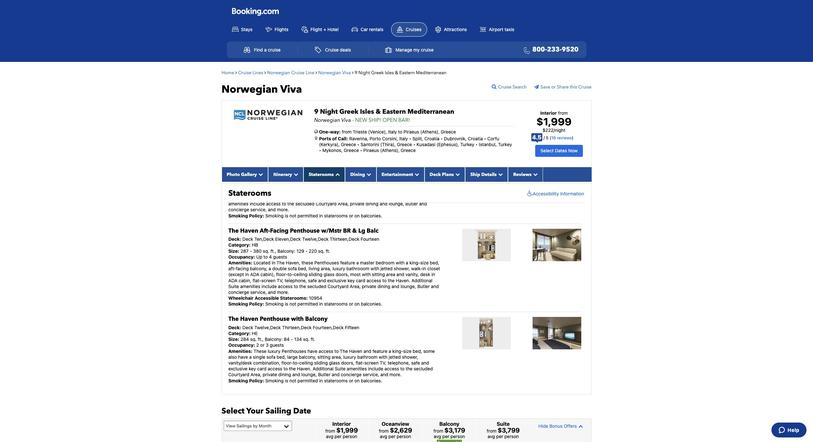 Task type: describe. For each thing, give the bounding box(es) containing it.
bed, left some
[[413, 349, 422, 354]]

& for 9 night greek isles & eastern mediterranean
[[395, 70, 398, 76]]

my
[[413, 47, 420, 53]]

photo
[[227, 172, 240, 178]]

single
[[253, 355, 265, 360]]

800-233-9520
[[532, 45, 579, 54]]

• up (ephesus),
[[441, 136, 443, 141]]

ceiling for bed,
[[294, 272, 308, 278]]

up
[[256, 254, 262, 260]]

greece down corfu (kerkyra), greece
[[401, 148, 416, 153]]

84
[[284, 337, 290, 343]]

norwegian right angle right icon
[[267, 70, 290, 76]]

night
[[555, 128, 566, 133]]

sq. right 220
[[318, 249, 325, 254]]

800-
[[532, 45, 547, 54]]

balcony inside balcony from $3,179 avg per person
[[439, 422, 459, 428]]

have inside ha 332 sq. ft., balcony: 498 sq. ft. 2 guests standard these penthouses have access to the haven and feature a luxurious king-size bed, luxury bathroom with jetted shower, large balcony with hot tub, vanity, floor-to-ceiling sliding glass doors, flat-screen tv, telephone, safe and exclusive key card access to the haven. additional suite amenities include access to the secluded courtyard area, private dining and lounge, butler and concierge service, and more. smoking policy: smoking is not permitted in staterooms or on balconies.
[[293, 184, 303, 189]]

sq. right 498
[[294, 172, 300, 177]]

deals
[[340, 47, 351, 53]]

globe image
[[314, 129, 318, 134]]

dining inside these luxury penthouses have access to the haven and feature a king-size bed, some also have a single sofa bed, large balcony, sitting area, luxury bathroom with jetted shower, vanity/desk combination, floor-to-ceiling sliding glass doors, flat-screen tv, telephone, safe and exclusive key card access to the haven. additional suite amenities include access to the secluded courtyard area, private dining and lounge, butler and concierge service, and more. smoking policy: smoking is not permitted in staterooms or on balconies.
[[278, 372, 291, 378]]

these inside ha 332 sq. ft., balcony: 498 sq. ft. 2 guests standard these penthouses have access to the haven and feature a luxurious king-size bed, luxury bathroom with jetted shower, large balcony with hot tub, vanity, floor-to-ceiling sliding glass doors, flat-screen tv, telephone, safe and exclusive key card access to the haven. additional suite amenities include access to the secluded courtyard area, private dining and lounge, butler and concierge service, and more. smoking policy: smoking is not permitted in staterooms or on balconies.
[[254, 184, 267, 189]]

from for oceanview from $2,629 avg per person
[[379, 429, 389, 434]]

w/mstr
[[321, 227, 342, 235]]

permitted inside these luxury penthouses have access to the haven and feature a king-size bed, some also have a single sofa bed, large balcony, sitting area, luxury bathroom with jetted shower, vanity/desk combination, floor-to-ceiling sliding glass doors, flat-screen tv, telephone, safe and exclusive key card access to the haven. additional suite amenities include access to the secluded courtyard area, private dining and lounge, butler and concierge service, and more. smoking policy: smoking is not permitted in staterooms or on balconies.
[[298, 378, 318, 384]]

butler inside these luxury penthouses have access to the haven and feature a king-size bed, some also have a single sofa bed, large balcony, sitting area, luxury bathroom with jetted shower, vanity/desk combination, floor-to-ceiling sliding glass doors, flat-screen tv, telephone, safe and exclusive key card access to the haven. additional suite amenities include access to the secluded courtyard area, private dining and lounge, butler and concierge service, and more. smoking policy: smoking is not permitted in staterooms or on balconies.
[[318, 372, 331, 378]]

double
[[272, 266, 287, 272]]

king- inside these luxury penthouses have access to the haven and feature a king-size bed, some also have a single sofa bed, large balcony, sitting area, luxury bathroom with jetted shower, vanity/desk combination, floor-to-ceiling sliding glass doors, flat-screen tv, telephone, safe and exclusive key card access to the haven. additional suite amenities include access to the secluded courtyard area, private dining and lounge, butler and concierge service, and more. smoking policy: smoking is not permitted in staterooms or on balconies.
[[392, 349, 403, 354]]

accessibility information
[[533, 191, 584, 197]]

find
[[254, 47, 263, 53]]

haven inside these luxury penthouses have access to the haven and feature a king-size bed, some also have a single sofa bed, large balcony, sitting area, luxury bathroom with jetted shower, vanity/desk combination, floor-to-ceiling sliding glass doors, flat-screen tv, telephone, safe and exclusive key card access to the haven. additional suite amenities include access to the secluded courtyard area, private dining and lounge, butler and concierge service, and more. smoking policy: smoking is not permitted in staterooms or on balconies.
[[349, 349, 362, 354]]

penthouse inside the haven aft-facing penthouse w/mstr br & lg balc deck: deck ten,deck eleven,deck twelve,deck thirteen,deck fourteen
[[290, 227, 320, 235]]

car rentals link
[[346, 23, 389, 36]]

• down ravenna, porto corsini, italy • split, croatia • dubrovnik, croatia • on the top
[[413, 142, 415, 147]]

permitted inside ha 332 sq. ft., balcony: 498 sq. ft. 2 guests standard these penthouses have access to the haven and feature a luxurious king-size bed, luxury bathroom with jetted shower, large balcony with hot tub, vanity, floor-to-ceiling sliding glass doors, flat-screen tv, telephone, safe and exclusive key card access to the haven. additional suite amenities include access to the secluded courtyard area, private dining and lounge, butler and concierge service, and more. smoking policy: smoking is not permitted in staterooms or on balconies.
[[298, 213, 318, 219]]

or inside category: he size: 284 sq. ft., balcony: 84 - 134 sq. ft. occupancy: 2 or 3 guests amenities:
[[260, 343, 265, 348]]

night for 9 night greek isles & eastern mediterranean norwegian viva - new ship! open bar!
[[320, 107, 338, 116]]

ceiling inside these luxury penthouses have access to the haven and feature a king-size bed, some also have a single sofa bed, large balcony, sitting area, luxury bathroom with jetted shower, vanity/desk combination, floor-to-ceiling sliding glass doors, flat-screen tv, telephone, safe and exclusive key card access to the haven. additional suite amenities include access to the secluded courtyard area, private dining and lounge, butler and concierge service, and more. smoking policy: smoking is not permitted in staterooms or on balconies.
[[299, 361, 313, 366]]

ft. inside category: he size: 284 sq. ft., balcony: 84 - 134 sq. ft. occupancy: 2 or 3 guests amenities:
[[311, 337, 315, 343]]

suite inside these luxury penthouses have access to the haven and feature a king-size bed, some also have a single sofa bed, large balcony, sitting area, luxury bathroom with jetted shower, vanity/desk combination, floor-to-ceiling sliding glass doors, flat-screen tv, telephone, safe and exclusive key card access to the haven. additional suite amenities include access to the secluded courtyard area, private dining and lounge, butler and concierge service, and more. smoking policy: smoking is not permitted in staterooms or on balconies.
[[335, 367, 345, 372]]

per for $2,629
[[389, 434, 395, 440]]

• down ravenna,
[[357, 142, 359, 147]]

wheelchair image
[[526, 191, 533, 197]]

/ inside 4.5 / 5 ( 16 reviews )
[[544, 135, 545, 141]]

santorini
[[361, 142, 379, 147]]

sitting inside these luxury penthouses have access to the haven and feature a king-size bed, some also have a single sofa bed, large balcony, sitting area, luxury bathroom with jetted shower, vanity/desk combination, floor-to-ceiling sliding glass doors, flat-screen tv, telephone, safe and exclusive key card access to the haven. additional suite amenities include access to the secluded courtyard area, private dining and lounge, butler and concierge service, and more. smoking policy: smoking is not permitted in staterooms or on balconies.
[[317, 355, 330, 360]]

doors, for luxury
[[228, 195, 242, 201]]

size inside these luxury penthouses have access to the haven and feature a king-size bed, some also have a single sofa bed, large balcony, sitting area, luxury bathroom with jetted shower, vanity/desk combination, floor-to-ceiling sliding glass doors, flat-screen tv, telephone, safe and exclusive key card access to the haven. additional suite amenities include access to the secluded courtyard area, private dining and lounge, butler and concierge service, and more. smoking policy: smoking is not permitted in staterooms or on balconies.
[[403, 349, 412, 354]]

haven inside the haven aft-facing penthouse w/mstr br & lg balc deck: deck ten,deck eleven,deck twelve,deck thirteen,deck fourteen
[[240, 227, 258, 235]]

haven,
[[286, 260, 300, 266]]

ten,deck
[[254, 237, 274, 242]]

(athens), inside santorini (thira), greece • kusadasi (ephesus), turkey • istanbul, turkey • mykonos, greece • piraeus (athens), greece
[[380, 148, 399, 153]]

cruise for cruise lines
[[238, 70, 251, 76]]

search image
[[492, 84, 498, 89]]

vanity, inside ha 332 sq. ft., balcony: 498 sq. ft. 2 guests standard these penthouses have access to the haven and feature a luxurious king-size bed, luxury bathroom with jetted shower, large balcony with hot tub, vanity, floor-to-ceiling sliding glass doors, flat-screen tv, telephone, safe and exclusive key card access to the haven. additional suite amenities include access to the secluded courtyard area, private dining and lounge, butler and concierge service, and more. smoking policy: smoking is not permitted in staterooms or on balconies.
[[361, 190, 375, 195]]

avg for $3,799
[[488, 434, 495, 440]]

angle right image
[[264, 70, 266, 75]]

498
[[284, 172, 292, 177]]

size inside located in the haven, these penthouses feature a master bedroom with a king-size bed, aft-facing balcony, a double sofa bed, living area, luxury bathrooom with jetted shower, walk-in closet (except in ada cabin), floor-to-ceiling sliding glass doors, most with sitting area and vanity, desk in ada cabin, flat-screen tv, telephone, safe and exclusive key card access to the haven. additional suite amenities include access to the secluded courtyard area, private dining and lounge, butler and concierge service, and more. wheelchair accessible staterooms: 10954 smoking policy: smoking is not permitted in staterooms or on balconies.
[[420, 260, 429, 266]]

service, inside these luxury penthouses have access to the haven and feature a king-size bed, some also have a single sofa bed, large balcony, sitting area, luxury bathroom with jetted shower, vanity/desk combination, floor-to-ceiling sliding glass doors, flat-screen tv, telephone, safe and exclusive key card access to the haven. additional suite amenities include access to the secluded courtyard area, private dining and lounge, butler and concierge service, and more. smoking policy: smoking is not permitted in staterooms or on balconies.
[[363, 372, 379, 378]]

from for balcony from $3,179 avg per person
[[433, 429, 443, 434]]

tv, inside ha 332 sq. ft., balcony: 498 sq. ft. 2 guests standard these penthouses have access to the haven and feature a luxurious king-size bed, luxury bathroom with jetted shower, large balcony with hot tub, vanity, floor-to-ceiling sliding glass doors, flat-screen tv, telephone, safe and exclusive key card access to the haven. additional suite amenities include access to the secluded courtyard area, private dining and lounge, butler and concierge service, and more. smoking policy: smoking is not permitted in staterooms or on balconies.
[[267, 195, 274, 201]]

ft. inside ha 332 sq. ft., balcony: 498 sq. ft. 2 guests standard these penthouses have access to the haven and feature a luxurious king-size bed, luxury bathroom with jetted shower, large balcony with hot tub, vanity, floor-to-ceiling sliding glass doors, flat-screen tv, telephone, safe and exclusive key card access to the haven. additional suite amenities include access to the secluded courtyard area, private dining and lounge, butler and concierge service, and more. smoking policy: smoking is not permitted in staterooms or on balconies.
[[301, 172, 306, 177]]

viva inside 9 night greek isles & eastern mediterranean norwegian viva - new ship! open bar!
[[341, 117, 351, 124]]

suite from $3,799 avg per person
[[487, 422, 520, 440]]

& inside the haven aft-facing penthouse w/mstr br & lg balc deck: deck ten,deck eleven,deck twelve,deck thirteen,deck fourteen
[[352, 227, 357, 235]]

+
[[323, 26, 326, 32]]

butler inside ha 332 sq. ft., balcony: 498 sq. ft. 2 guests standard these penthouses have access to the haven and feature a luxurious king-size bed, luxury bathroom with jetted shower, large balcony with hot tub, vanity, floor-to-ceiling sliding glass doors, flat-screen tv, telephone, safe and exclusive key card access to the haven. additional suite amenities include access to the secluded courtyard area, private dining and lounge, butler and concierge service, and more. smoking policy: smoking is not permitted in staterooms or on balconies.
[[405, 201, 418, 207]]

0 horizontal spatial ada
[[228, 278, 237, 284]]

2 croatia from the left
[[468, 136, 483, 141]]

• left "istanbul,"
[[476, 142, 478, 147]]

ha 332 sq. ft., balcony: 498 sq. ft. 2 guests standard these penthouses have access to the haven and feature a luxurious king-size bed, luxury bathroom with jetted shower, large balcony with hot tub, vanity, floor-to-ceiling sliding glass doors, flat-screen tv, telephone, safe and exclusive key card access to the haven. additional suite amenities include access to the secluded courtyard area, private dining and lounge, butler and concierge service, and more. smoking policy: smoking is not permitted in staterooms or on balconies.
[[228, 166, 435, 219]]

not inside located in the haven, these penthouses feature a master bedroom with a king-size bed, aft-facing balcony, a double sofa bed, living area, luxury bathrooom with jetted shower, walk-in closet (except in ada cabin), floor-to-ceiling sliding glass doors, most with sitting area and vanity, desk in ada cabin, flat-screen tv, telephone, safe and exclusive key card access to the haven. additional suite amenities include access to the secluded courtyard area, private dining and lounge, butler and concierge service, and more. wheelchair accessible staterooms: 10954 smoking policy: smoking is not permitted in staterooms or on balconies.
[[289, 302, 296, 307]]

chevron down image for dining
[[365, 172, 371, 177]]

car rentals
[[361, 26, 383, 32]]

one-
[[319, 129, 330, 135]]

eastern for 9 night greek isles & eastern mediterranean norwegian viva - new ship! open bar!
[[382, 107, 406, 116]]

luxury inside located in the haven, these penthouses feature a master bedroom with a king-size bed, aft-facing balcony, a double sofa bed, living area, luxury bathrooom with jetted shower, walk-in closet (except in ada cabin), floor-to-ceiling sliding glass doors, most with sitting area and vanity, desk in ada cabin, flat-screen tv, telephone, safe and exclusive key card access to the haven. additional suite amenities include access to the secluded courtyard area, private dining and lounge, butler and concierge service, and more. wheelchair accessible staterooms: 10954 smoking policy: smoking is not permitted in staterooms or on balconies.
[[332, 266, 345, 272]]

hide
[[539, 424, 548, 429]]

paper plane image
[[534, 85, 540, 89]]

1 vertical spatial viva
[[280, 82, 302, 97]]

$3,179
[[444, 427, 465, 435]]

staterooms inside these luxury penthouses have access to the haven and feature a king-size bed, some also have a single sofa bed, large balcony, sitting area, luxury bathroom with jetted shower, vanity/desk combination, floor-to-ceiling sliding glass doors, flat-screen tv, telephone, safe and exclusive key card access to the haven. additional suite amenities include access to the secluded courtyard area, private dining and lounge, butler and concierge service, and more. smoking policy: smoking is not permitted in staterooms or on balconies.
[[324, 378, 348, 384]]

cruise deals link
[[308, 43, 358, 56]]

bed, down these
[[298, 266, 307, 272]]

safe inside these luxury penthouses have access to the haven and feature a king-size bed, some also have a single sofa bed, large balcony, sitting area, luxury bathroom with jetted shower, vanity/desk combination, floor-to-ceiling sliding glass doors, flat-screen tv, telephone, safe and exclusive key card access to the haven. additional suite amenities include access to the secluded courtyard area, private dining and lounge, butler and concierge service, and more. smoking policy: smoking is not permitted in staterooms or on balconies.
[[411, 361, 420, 366]]

dining inside located in the haven, these penthouses feature a master bedroom with a king-size bed, aft-facing balcony, a double sofa bed, living area, luxury bathrooom with jetted shower, walk-in closet (except in ada cabin), floor-to-ceiling sliding glass doors, most with sitting area and vanity, desk in ada cabin, flat-screen tv, telephone, safe and exclusive key card access to the haven. additional suite amenities include access to the secluded courtyard area, private dining and lounge, butler and concierge service, and more. wheelchair accessible staterooms: 10954 smoking policy: smoking is not permitted in staterooms or on balconies.
[[378, 284, 390, 289]]

manage my cruise
[[396, 47, 434, 53]]

taxis
[[505, 26, 514, 32]]

cruise right this
[[578, 84, 592, 90]]

16 reviews link
[[551, 135, 572, 141]]

with inside these luxury penthouses have access to the haven and feature a king-size bed, some also have a single sofa bed, large balcony, sitting area, luxury bathroom with jetted shower, vanity/desk combination, floor-to-ceiling sliding glass doors, flat-screen tv, telephone, safe and exclusive key card access to the haven. additional suite amenities include access to the secluded courtyard area, private dining and lounge, butler and concierge service, and more. smoking policy: smoking is not permitted in staterooms or on balconies.
[[379, 355, 388, 360]]

bathrooom
[[346, 266, 369, 272]]

view sailings by month
[[226, 424, 271, 429]]

129
[[297, 249, 304, 254]]

select for select your sailing date
[[222, 406, 245, 417]]

large inside ha 332 sq. ft., balcony: 498 sq. ft. 2 guests standard these penthouses have access to the haven and feature a luxurious king-size bed, luxury bathroom with jetted shower, large balcony with hot tub, vanity, floor-to-ceiling sliding glass doors, flat-screen tv, telephone, safe and exclusive key card access to the haven. additional suite amenities include access to the secluded courtyard area, private dining and lounge, butler and concierge service, and more. smoking policy: smoking is not permitted in staterooms or on balconies.
[[304, 190, 315, 195]]

itinerary
[[273, 172, 292, 178]]

cruise lines link
[[238, 70, 263, 76]]

by
[[253, 424, 258, 429]]

sofa inside located in the haven, these penthouses feature a master bedroom with a king-size bed, aft-facing balcony, a double sofa bed, living area, luxury bathrooom with jetted shower, walk-in closet (except in ada cabin), floor-to-ceiling sliding glass doors, most with sitting area and vanity, desk in ada cabin, flat-screen tv, telephone, safe and exclusive key card access to the haven. additional suite amenities include access to the secluded courtyard area, private dining and lounge, butler and concierge service, and more. wheelchair accessible staterooms: 10954 smoking policy: smoking is not permitted in staterooms or on balconies.
[[288, 266, 297, 272]]

sq. up 4
[[263, 249, 269, 254]]

accessibility
[[533, 191, 559, 197]]

1 horizontal spatial (athens),
[[420, 129, 440, 135]]

size: for 287
[[228, 249, 239, 254]]

• down the (kerkyra),
[[319, 148, 321, 153]]

1 horizontal spatial norwegian viva
[[318, 70, 351, 76]]

• left split,
[[409, 136, 411, 141]]

4.5 / 5 ( 16 reviews )
[[532, 134, 574, 141]]

view
[[226, 424, 235, 429]]

ports
[[319, 136, 331, 141]]

amenities: inside category: hb size: 287 - 380 sq. ft., balcony: 129 - 220 sq. ft. occupancy: up to 4 guests amenities:
[[228, 260, 252, 266]]

- right 287
[[250, 249, 252, 254]]

9 for 9 night greek isles & eastern mediterranean
[[355, 70, 357, 76]]

(except
[[228, 272, 244, 278]]

most
[[350, 272, 361, 278]]

to- for haven.
[[387, 190, 394, 195]]

- right '129'
[[305, 249, 308, 254]]

courtyard inside located in the haven, these penthouses feature a master bedroom with a king-size bed, aft-facing balcony, a double sofa bed, living area, luxury bathrooom with jetted shower, walk-in closet (except in ada cabin), floor-to-ceiling sliding glass doors, most with sitting area and vanity, desk in ada cabin, flat-screen tv, telephone, safe and exclusive key card access to the haven. additional suite amenities include access to the secluded courtyard area, private dining and lounge, butler and concierge service, and more. wheelchair accessible staterooms: 10954 smoking policy: smoking is not permitted in staterooms or on balconies.
[[328, 284, 349, 289]]

0 vertical spatial ada
[[250, 272, 259, 278]]

sq. down he
[[250, 337, 257, 343]]

also
[[228, 355, 237, 360]]

secluded inside ha 332 sq. ft., balcony: 498 sq. ft. 2 guests standard these penthouses have access to the haven and feature a luxurious king-size bed, luxury bathroom with jetted shower, large balcony with hot tub, vanity, floor-to-ceiling sliding glass doors, flat-screen tv, telephone, safe and exclusive key card access to the haven. additional suite amenities include access to the secluded courtyard area, private dining and lounge, butler and concierge service, and more. smoking policy: smoking is not permitted in staterooms or on balconies.
[[295, 201, 315, 207]]

br
[[343, 227, 351, 235]]

service, inside ha 332 sq. ft., balcony: 498 sq. ft. 2 guests standard these penthouses have access to the haven and feature a luxurious king-size bed, luxury bathroom with jetted shower, large balcony with hot tub, vanity, floor-to-ceiling sliding glass doors, flat-screen tv, telephone, safe and exclusive key card access to the haven. additional suite amenities include access to the secluded courtyard area, private dining and lounge, butler and concierge service, and more. smoking policy: smoking is not permitted in staterooms or on balconies.
[[250, 207, 267, 213]]

is inside ha 332 sq. ft., balcony: 498 sq. ft. 2 guests standard these penthouses have access to the haven and feature a luxurious king-size bed, luxury bathroom with jetted shower, large balcony with hot tub, vanity, floor-to-ceiling sliding glass doors, flat-screen tv, telephone, safe and exclusive key card access to the haven. additional suite amenities include access to the secluded courtyard area, private dining and lounge, butler and concierge service, and more. smoking policy: smoking is not permitted in staterooms or on balconies.
[[285, 213, 288, 219]]

the inside these luxury penthouses have access to the haven and feature a king-size bed, some also have a single sofa bed, large balcony, sitting area, luxury bathroom with jetted shower, vanity/desk combination, floor-to-ceiling sliding glass doors, flat-screen tv, telephone, safe and exclusive key card access to the haven. additional suite amenities include access to the secluded courtyard area, private dining and lounge, butler and concierge service, and more. smoking policy: smoking is not permitted in staterooms or on balconies.
[[340, 349, 348, 354]]

staterooms:
[[280, 296, 308, 301]]

angle right image for norwegian cruise line
[[315, 70, 317, 75]]

airport taxis link
[[475, 23, 520, 36]]

cruise for find a cruise
[[268, 47, 281, 53]]

doors, for bathrooom
[[336, 272, 349, 278]]

avg for $3,179
[[434, 434, 441, 440]]

/ inside the interior from $1,999 $222 / night
[[554, 128, 555, 133]]

one-way: from trieste (venice), italy to piraeus (athens), greece
[[319, 129, 456, 135]]

penthouses
[[268, 184, 292, 189]]

cabin image for deck ten,deck eleven,deck twelve,deck thirteen,deck fourteen deck on norwegian viva image
[[533, 229, 582, 262]]

cruise deals
[[325, 47, 351, 53]]

area, inside these luxury penthouses have access to the haven and feature a king-size bed, some also have a single sofa bed, large balcony, sitting area, luxury bathroom with jetted shower, vanity/desk combination, floor-to-ceiling sliding glass doors, flat-screen tv, telephone, safe and exclusive key card access to the haven. additional suite amenities include access to the secluded courtyard area, private dining and lounge, butler and concierge service, and more. smoking policy: smoking is not permitted in staterooms or on balconies.
[[250, 372, 261, 378]]

feature inside located in the haven, these penthouses feature a master bedroom with a king-size bed, aft-facing balcony, a double sofa bed, living area, luxury bathrooom with jetted shower, walk-in closet (except in ada cabin), floor-to-ceiling sliding glass doors, most with sitting area and vanity, desk in ada cabin, flat-screen tv, telephone, safe and exclusive key card access to the haven. additional suite amenities include access to the secluded courtyard area, private dining and lounge, butler and concierge service, and more. wheelchair accessible staterooms: 10954 smoking policy: smoking is not permitted in staterooms or on balconies.
[[340, 260, 355, 266]]

the inside located in the haven, these penthouses feature a master bedroom with a king-size bed, aft-facing balcony, a double sofa bed, living area, luxury bathrooom with jetted shower, walk-in closet (except in ada cabin), floor-to-ceiling sliding glass doors, most with sitting area and vanity, desk in ada cabin, flat-screen tv, telephone, safe and exclusive key card access to the haven. additional suite amenities include access to the secluded courtyard area, private dining and lounge, butler and concierge service, and more. wheelchair accessible staterooms: 10954 smoking policy: smoking is not permitted in staterooms or on balconies.
[[277, 260, 285, 266]]

chevron down image for itinerary
[[292, 172, 298, 177]]

person for $3,799
[[504, 434, 519, 440]]

select          dates now
[[541, 148, 578, 154]]

policy: inside ha 332 sq. ft., balcony: 498 sq. ft. 2 guests standard these penthouses have access to the haven and feature a luxurious king-size bed, luxury bathroom with jetted shower, large balcony with hot tub, vanity, floor-to-ceiling sliding glass doors, flat-screen tv, telephone, safe and exclusive key card access to the haven. additional suite amenities include access to the secluded courtyard area, private dining and lounge, butler and concierge service, and more. smoking policy: smoking is not permitted in staterooms or on balconies.
[[249, 213, 264, 219]]

1 horizontal spatial piraeus
[[404, 129, 419, 135]]

287
[[241, 249, 249, 254]]

cruise for cruise deals
[[325, 47, 339, 53]]

(venice),
[[368, 129, 387, 135]]

2 inside ha 332 sq. ft., balcony: 498 sq. ft. 2 guests standard these penthouses have access to the haven and feature a luxurious king-size bed, luxury bathroom with jetted shower, large balcony with hot tub, vanity, floor-to-ceiling sliding glass doors, flat-screen tv, telephone, safe and exclusive key card access to the haven. additional suite amenities include access to the secluded courtyard area, private dining and lounge, butler and concierge service, and more. smoking policy: smoking is not permitted in staterooms or on balconies.
[[256, 178, 259, 183]]

additional inside these luxury penthouses have access to the haven and feature a king-size bed, some also have a single sofa bed, large balcony, sitting area, luxury bathroom with jetted shower, vanity/desk combination, floor-to-ceiling sliding glass doors, flat-screen tv, telephone, safe and exclusive key card access to the haven. additional suite amenities include access to the secluded courtyard area, private dining and lounge, butler and concierge service, and more. smoking policy: smoking is not permitted in staterooms or on balconies.
[[313, 367, 334, 372]]

the inside the haven penthouse with balcony deck: deck twelve,deck thirteen,deck fourteen,deck fifteen
[[228, 316, 239, 324]]

ft., inside category: he size: 284 sq. ft., balcony: 84 - 134 sq. ft. occupancy: 2 or 3 guests amenities:
[[258, 337, 264, 343]]

balcony, inside located in the haven, these penthouses feature a master bedroom with a king-size bed, aft-facing balcony, a double sofa bed, living area, luxury bathrooom with jetted shower, walk-in closet (except in ada cabin), floor-to-ceiling sliding glass doors, most with sitting area and vanity, desk in ada cabin, flat-screen tv, telephone, safe and exclusive key card access to the haven. additional suite amenities include access to the secluded courtyard area, private dining and lounge, butler and concierge service, and more. wheelchair accessible staterooms: 10954 smoking policy: smoking is not permitted in staterooms or on balconies.
[[250, 266, 267, 272]]

kusadasi
[[417, 142, 435, 147]]

• up "istanbul,"
[[484, 136, 486, 141]]

chevron down image for deck plans
[[454, 172, 460, 177]]

balconies. inside ha 332 sq. ft., balcony: 498 sq. ft. 2 guests standard these penthouses have access to the haven and feature a luxurious king-size bed, luxury bathroom with jetted shower, large balcony with hot tub, vanity, floor-to-ceiling sliding glass doors, flat-screen tv, telephone, safe and exclusive key card access to the haven. additional suite amenities include access to the secluded courtyard area, private dining and lounge, butler and concierge service, and more. smoking policy: smoking is not permitted in staterooms or on balconies.
[[361, 213, 382, 219]]

balcony: inside ha 332 sq. ft., balcony: 498 sq. ft. 2 guests standard these penthouses have access to the haven and feature a luxurious king-size bed, luxury bathroom with jetted shower, large balcony with hot tub, vanity, floor-to-ceiling sliding glass doors, flat-screen tv, telephone, safe and exclusive key card access to the haven. additional suite amenities include access to the secluded courtyard area, private dining and lounge, butler and concierge service, and more. smoking policy: smoking is not permitted in staterooms or on balconies.
[[265, 172, 283, 177]]

concierge inside ha 332 sq. ft., balcony: 498 sq. ft. 2 guests standard these penthouses have access to the haven and feature a luxurious king-size bed, luxury bathroom with jetted shower, large balcony with hot tub, vanity, floor-to-ceiling sliding glass doors, flat-screen tv, telephone, safe and exclusive key card access to the haven. additional suite amenities include access to the secluded courtyard area, private dining and lounge, butler and concierge service, and more. smoking policy: smoking is not permitted in staterooms or on balconies.
[[228, 207, 249, 213]]

2 vertical spatial have
[[238, 355, 248, 360]]

sq. right 134
[[303, 337, 309, 343]]

king- inside ha 332 sq. ft., balcony: 498 sq. ft. 2 guests standard these penthouses have access to the haven and feature a luxurious king-size bed, luxury bathroom with jetted shower, large balcony with hot tub, vanity, floor-to-ceiling sliding glass doors, flat-screen tv, telephone, safe and exclusive key card access to the haven. additional suite amenities include access to the secluded courtyard area, private dining and lounge, butler and concierge service, and more. smoking policy: smoking is not permitted in staterooms or on balconies.
[[397, 184, 408, 189]]

0 horizontal spatial norwegian viva
[[222, 82, 302, 97]]

facing
[[270, 227, 289, 235]]

greek for 9 night greek isles & eastern mediterranean
[[371, 70, 384, 76]]

in inside ha 332 sq. ft., balcony: 498 sq. ft. 2 guests standard these penthouses have access to the haven and feature a luxurious king-size bed, luxury bathroom with jetted shower, large balcony with hot tub, vanity, floor-to-ceiling sliding glass doors, flat-screen tv, telephone, safe and exclusive key card access to the haven. additional suite amenities include access to the secluded courtyard area, private dining and lounge, butler and concierge service, and more. smoking policy: smoking is not permitted in staterooms or on balconies.
[[319, 213, 323, 219]]

not inside ha 332 sq. ft., balcony: 498 sq. ft. 2 guests standard these penthouses have access to the haven and feature a luxurious king-size bed, luxury bathroom with jetted shower, large balcony with hot tub, vanity, floor-to-ceiling sliding glass doors, flat-screen tv, telephone, safe and exclusive key card access to the haven. additional suite amenities include access to the secluded courtyard area, private dining and lounge, butler and concierge service, and more. smoking policy: smoking is not permitted in staterooms or on balconies.
[[289, 213, 296, 219]]

walk-
[[411, 266, 422, 272]]

380
[[253, 249, 262, 254]]

- inside 9 night greek isles & eastern mediterranean norwegian viva - new ship! open bar!
[[352, 117, 354, 124]]

1 vertical spatial italy
[[399, 136, 408, 141]]

save or share this cruise
[[540, 84, 592, 90]]

ft. inside category: hb size: 287 - 380 sq. ft., balcony: 129 - 220 sq. ft. occupancy: up to 4 guests amenities:
[[326, 249, 330, 254]]

reviews
[[513, 172, 532, 178]]

with inside the haven penthouse with balcony deck: deck twelve,deck thirteen,deck fourteen,deck fifteen
[[291, 316, 304, 324]]

feature inside ha 332 sq. ft., balcony: 498 sq. ft. 2 guests standard these penthouses have access to the haven and feature a luxurious king-size bed, luxury bathroom with jetted shower, large balcony with hot tub, vanity, floor-to-ceiling sliding glass doors, flat-screen tv, telephone, safe and exclusive key card access to the haven. additional suite amenities include access to the secluded courtyard area, private dining and lounge, butler and concierge service, and more. smoking policy: smoking is not permitted in staterooms or on balconies.
[[357, 184, 372, 189]]

(
[[550, 135, 551, 141]]

glass for luxury
[[324, 272, 335, 278]]

norwegian cruise line link
[[267, 70, 314, 76]]

key inside ha 332 sq. ft., balcony: 498 sq. ft. 2 guests standard these penthouses have access to the haven and feature a luxurious king-size bed, luxury bathroom with jetted shower, large balcony with hot tub, vanity, floor-to-ceiling sliding glass doors, flat-screen tv, telephone, safe and exclusive key card access to the haven. additional suite amenities include access to the secluded courtyard area, private dining and lounge, butler and concierge service, and more. smoking policy: smoking is not permitted in staterooms or on balconies.
[[338, 195, 345, 201]]

3
[[266, 343, 269, 348]]

sliding for area,
[[309, 272, 322, 278]]

deck: inside the haven penthouse with balcony deck: deck twelve,deck thirteen,deck fourteen,deck fifteen
[[228, 325, 241, 331]]

9520
[[562, 45, 579, 54]]

courtyard inside ha 332 sq. ft., balcony: 498 sq. ft. 2 guests standard these penthouses have access to the haven and feature a luxurious king-size bed, luxury bathroom with jetted shower, large balcony with hot tub, vanity, floor-to-ceiling sliding glass doors, flat-screen tv, telephone, safe and exclusive key card access to the haven. additional suite amenities include access to the secluded courtyard area, private dining and lounge, butler and concierge service, and more. smoking policy: smoking is not permitted in staterooms or on balconies.
[[316, 201, 337, 207]]

sq. down ha
[[250, 172, 256, 177]]

find a cruise
[[254, 47, 281, 53]]

avg for $2,629
[[380, 434, 387, 440]]

balconies. inside located in the haven, these penthouses feature a master bedroom with a king-size bed, aft-facing balcony, a double sofa bed, living area, luxury bathrooom with jetted shower, walk-in closet (except in ada cabin), floor-to-ceiling sliding glass doors, most with sitting area and vanity, desk in ada cabin, flat-screen tv, telephone, safe and exclusive key card access to the haven. additional suite amenities include access to the secluded courtyard area, private dining and lounge, butler and concierge service, and more. wheelchair accessible staterooms: 10954 smoking policy: smoking is not permitted in staterooms or on balconies.
[[361, 302, 382, 307]]

bed, up combination,
[[277, 355, 286, 360]]

hide bonus offers
[[539, 424, 577, 429]]

card inside ha 332 sq. ft., balcony: 498 sq. ft. 2 guests standard these penthouses have access to the haven and feature a luxurious king-size bed, luxury bathroom with jetted shower, large balcony with hot tub, vanity, floor-to-ceiling sliding glass doors, flat-screen tv, telephone, safe and exclusive key card access to the haven. additional suite amenities include access to the secluded courtyard area, private dining and lounge, butler and concierge service, and more. smoking policy: smoking is not permitted in staterooms or on balconies.
[[346, 195, 356, 201]]

cruise for cruise search
[[498, 84, 512, 90]]

16
[[551, 135, 556, 141]]

0 horizontal spatial staterooms
[[228, 188, 271, 199]]

greece up the "dubrovnik,"
[[441, 129, 456, 135]]

interior from $1,999 $222 / night
[[537, 110, 572, 133]]

cabin image for deck twelve,deck thirteen,deck fourteen,deck fifteen deck on norwegian viva image
[[533, 318, 582, 350]]

suite inside "suite from $3,799 avg per person"
[[497, 422, 510, 428]]

doors, inside these luxury penthouses have access to the haven and feature a king-size bed, some also have a single sofa bed, large balcony, sitting area, luxury bathroom with jetted shower, vanity/desk combination, floor-to-ceiling sliding glass doors, flat-screen tv, telephone, safe and exclusive key card access to the haven. additional suite amenities include access to the secluded courtyard area, private dining and lounge, butler and concierge service, and more. smoking policy: smoking is not permitted in staterooms or on balconies.
[[341, 361, 354, 366]]

these luxury penthouses have access to the haven and feature a king-size bed, some also have a single sofa bed, large balcony, sitting area, luxury bathroom with jetted shower, vanity/desk combination, floor-to-ceiling sliding glass doors, flat-screen tv, telephone, safe and exclusive key card access to the haven. additional suite amenities include access to the secluded courtyard area, private dining and lounge, butler and concierge service, and more. smoking policy: smoking is not permitted in staterooms or on balconies.
[[228, 349, 435, 384]]

isles for 9 night greek isles & eastern mediterranean norwegian viva - new ship! open bar!
[[360, 107, 374, 116]]

bathroom for 2
[[242, 190, 263, 195]]

private inside located in the haven, these penthouses feature a master bedroom with a king-size bed, aft-facing balcony, a double sofa bed, living area, luxury bathrooom with jetted shower, walk-in closet (except in ada cabin), floor-to-ceiling sliding glass doors, most with sitting area and vanity, desk in ada cabin, flat-screen tv, telephone, safe and exclusive key card access to the haven. additional suite amenities include access to the secluded courtyard area, private dining and lounge, butler and concierge service, and more. wheelchair accessible staterooms: 10954 smoking policy: smoking is not permitted in staterooms or on balconies.
[[362, 284, 376, 289]]

dining button
[[345, 167, 376, 182]]

category: for 287
[[228, 243, 251, 248]]

person for $2,629
[[397, 434, 411, 440]]

from for interior from $1,999 avg per person
[[325, 429, 335, 434]]

800-233-9520 link
[[521, 45, 579, 55]]

norwegian down cruise lines
[[222, 82, 278, 97]]

per for $3,179
[[442, 434, 449, 440]]

cruise search
[[498, 84, 527, 90]]

safe inside ha 332 sq. ft., balcony: 498 sq. ft. 2 guests standard these penthouses have access to the haven and feature a luxurious king-size bed, luxury bathroom with jetted shower, large balcony with hot tub, vanity, floor-to-ceiling sliding glass doors, flat-screen tv, telephone, safe and exclusive key card access to the haven. additional suite amenities include access to the secluded courtyard area, private dining and lounge, butler and concierge service, and more. smoking policy: smoking is not permitted in staterooms or on balconies.
[[298, 195, 307, 201]]

lg
[[358, 227, 365, 235]]

details
[[481, 172, 497, 178]]

staterooms inside located in the haven, these penthouses feature a master bedroom with a king-size bed, aft-facing balcony, a double sofa bed, living area, luxury bathrooom with jetted shower, walk-in closet (except in ada cabin), floor-to-ceiling sliding glass doors, most with sitting area and vanity, desk in ada cabin, flat-screen tv, telephone, safe and exclusive key card access to the haven. additional suite amenities include access to the secluded courtyard area, private dining and lounge, butler and concierge service, and more. wheelchair accessible staterooms: 10954 smoking policy: smoking is not permitted in staterooms or on balconies.
[[324, 302, 348, 307]]

policy: inside located in the haven, these penthouses feature a master bedroom with a king-size bed, aft-facing balcony, a double sofa bed, living area, luxury bathrooom with jetted shower, walk-in closet (except in ada cabin), floor-to-ceiling sliding glass doors, most with sitting area and vanity, desk in ada cabin, flat-screen tv, telephone, safe and exclusive key card access to the haven. additional suite amenities include access to the secluded courtyard area, private dining and lounge, butler and concierge service, and more. wheelchair accessible staterooms: 10954 smoking policy: smoking is not permitted in staterooms or on balconies.
[[249, 302, 264, 307]]

secluded inside these luxury penthouses have access to the haven and feature a king-size bed, some also have a single sofa bed, large balcony, sitting area, luxury bathroom with jetted shower, vanity/desk combination, floor-to-ceiling sliding glass doors, flat-screen tv, telephone, safe and exclusive key card access to the haven. additional suite amenities include access to the secluded courtyard area, private dining and lounge, butler and concierge service, and more. smoking policy: smoking is not permitted in staterooms or on balconies.
[[414, 367, 433, 372]]

jetted inside located in the haven, these penthouses feature a master bedroom with a king-size bed, aft-facing balcony, a double sofa bed, living area, luxury bathrooom with jetted shower, walk-in closet (except in ada cabin), floor-to-ceiling sliding glass doors, most with sitting area and vanity, desk in ada cabin, flat-screen tv, telephone, safe and exclusive key card access to the haven. additional suite amenities include access to the secluded courtyard area, private dining and lounge, butler and concierge service, and more. wheelchair accessible staterooms: 10954 smoking policy: smoking is not permitted in staterooms or on balconies.
[[381, 266, 393, 272]]

1 vertical spatial have
[[308, 349, 317, 354]]

0 vertical spatial italy
[[388, 129, 397, 135]]

feature inside these luxury penthouses have access to the haven and feature a king-size bed, some also have a single sofa bed, large balcony, sitting area, luxury bathroom with jetted shower, vanity/desk combination, floor-to-ceiling sliding glass doors, flat-screen tv, telephone, safe and exclusive key card access to the haven. additional suite amenities include access to the secluded courtyard area, private dining and lounge, butler and concierge service, and more. smoking policy: smoking is not permitted in staterooms or on balconies.
[[373, 349, 387, 354]]

332
[[241, 172, 249, 177]]

flat- inside ha 332 sq. ft., balcony: 498 sq. ft. 2 guests standard these penthouses have access to the haven and feature a luxurious king-size bed, luxury bathroom with jetted shower, large balcony with hot tub, vanity, floor-to-ceiling sliding glass doors, flat-screen tv, telephone, safe and exclusive key card access to the haven. additional suite amenities include access to the secluded courtyard area, private dining and lounge, butler and concierge service, and more. smoking policy: smoking is not permitted in staterooms or on balconies.
[[243, 195, 252, 201]]

greece down ravenna,
[[344, 148, 359, 153]]

santorini (thira), greece • kusadasi (ephesus), turkey • istanbul, turkey • mykonos, greece • piraeus (athens), greece
[[319, 142, 512, 153]]

bedroom
[[376, 260, 395, 266]]

flight + hotel
[[310, 26, 339, 32]]

$1,999 for interior from $1,999 avg per person
[[336, 427, 358, 435]]

• down santorini
[[360, 148, 362, 153]]

key inside these luxury penthouses have access to the haven and feature a king-size bed, some also have a single sofa bed, large balcony, sitting area, luxury bathroom with jetted shower, vanity/desk combination, floor-to-ceiling sliding glass doors, flat-screen tv, telephone, safe and exclusive key card access to the haven. additional suite amenities include access to the secluded courtyard area, private dining and lounge, butler and concierge service, and more. smoking policy: smoking is not permitted in staterooms or on balconies.
[[249, 367, 256, 372]]

these
[[302, 260, 313, 266]]

2 turkey from the left
[[498, 142, 512, 147]]

map marker image
[[315, 136, 317, 141]]

deck inside deck plans dropdown button
[[430, 172, 441, 178]]

(ephesus),
[[437, 142, 459, 147]]

cruise left line
[[291, 70, 305, 76]]

from up call: on the top left of page
[[342, 129, 352, 135]]

penthouses inside these luxury penthouses have access to the haven and feature a king-size bed, some also have a single sofa bed, large balcony, sitting area, luxury bathroom with jetted shower, vanity/desk combination, floor-to-ceiling sliding glass doors, flat-screen tv, telephone, safe and exclusive key card access to the haven. additional suite amenities include access to the secluded courtyard area, private dining and lounge, butler and concierge service, and more. smoking policy: smoking is not permitted in staterooms or on balconies.
[[282, 349, 306, 354]]

thirteen,deck inside the haven penthouse with balcony deck: deck twelve,deck thirteen,deck fourteen,deck fifteen
[[282, 325, 312, 331]]

corfu (kerkyra), greece
[[319, 136, 499, 147]]

balcony, inside these luxury penthouses have access to the haven and feature a king-size bed, some also have a single sofa bed, large balcony, sitting area, luxury bathroom with jetted shower, vanity/desk combination, floor-to-ceiling sliding glass doors, flat-screen tv, telephone, safe and exclusive key card access to the haven. additional suite amenities include access to the secluded courtyard area, private dining and lounge, butler and concierge service, and more. smoking policy: smoking is not permitted in staterooms or on balconies.
[[299, 355, 316, 360]]

ship
[[470, 172, 480, 178]]

norwegian viva link
[[318, 70, 352, 76]]

oceanview from $2,629 avg per person
[[379, 422, 412, 440]]

0 vertical spatial viva
[[342, 70, 351, 76]]

rentals
[[369, 26, 383, 32]]

is inside these luxury penthouses have access to the haven and feature a king-size bed, some also have a single sofa bed, large balcony, sitting area, luxury bathroom with jetted shower, vanity/desk combination, floor-to-ceiling sliding glass doors, flat-screen tv, telephone, safe and exclusive key card access to the haven. additional suite amenities include access to the secluded courtyard area, private dining and lounge, butler and concierge service, and more. smoking policy: smoking is not permitted in staterooms or on balconies.
[[285, 378, 288, 384]]

luxurious
[[377, 184, 396, 189]]

chevron down image for ship details
[[497, 172, 503, 177]]

private inside these luxury penthouses have access to the haven and feature a king-size bed, some also have a single sofa bed, large balcony, sitting area, luxury bathroom with jetted shower, vanity/desk combination, floor-to-ceiling sliding glass doors, flat-screen tv, telephone, safe and exclusive key card access to the haven. additional suite amenities include access to the secluded courtyard area, private dining and lounge, butler and concierge service, and more. smoking policy: smoking is not permitted in staterooms or on balconies.
[[263, 372, 277, 378]]

flights link
[[260, 23, 294, 36]]

10954
[[309, 296, 322, 301]]

shower, for penthouses
[[287, 190, 303, 195]]

norwegian inside 9 night greek isles & eastern mediterranean norwegian viva - new ship! open bar!
[[314, 117, 340, 124]]

standard
[[276, 178, 294, 183]]

bar!
[[398, 117, 410, 124]]

1 turkey from the left
[[460, 142, 474, 147]]



Task type: locate. For each thing, give the bounding box(es) containing it.
4 chevron down image from the left
[[532, 172, 538, 177]]

viva down norwegian cruise line link
[[280, 82, 302, 97]]

1 horizontal spatial sofa
[[288, 266, 297, 272]]

penthouse down accessible
[[260, 316, 290, 324]]

avg down oceanview
[[380, 434, 387, 440]]

3 chevron down image from the left
[[454, 172, 460, 177]]

0 vertical spatial deck:
[[228, 237, 241, 242]]

night inside 9 night greek isles & eastern mediterranean norwegian viva - new ship! open bar!
[[320, 107, 338, 116]]

search
[[513, 84, 527, 90]]

1 chevron down image from the left
[[257, 172, 263, 177]]

1 vertical spatial &
[[376, 107, 381, 116]]

more. inside located in the haven, these penthouses feature a master bedroom with a king-size bed, aft-facing balcony, a double sofa bed, living area, luxury bathrooom with jetted shower, walk-in closet (except in ada cabin), floor-to-ceiling sliding glass doors, most with sitting area and vanity, desk in ada cabin, flat-screen tv, telephone, safe and exclusive key card access to the haven. additional suite amenities include access to the secluded courtyard area, private dining and lounge, butler and concierge service, and more. wheelchair accessible staterooms: 10954 smoking policy: smoking is not permitted in staterooms or on balconies.
[[277, 290, 289, 295]]

0 horizontal spatial ft.
[[301, 172, 306, 177]]

mediterranean for 9 night greek isles & eastern mediterranean norwegian viva - new ship! open bar!
[[408, 107, 454, 116]]

thirteen,deck up 134
[[282, 325, 312, 331]]

is up sailing
[[285, 378, 288, 384]]

2 chevron down image from the left
[[413, 172, 419, 177]]

glass for bed,
[[423, 190, 434, 195]]

1 staterooms from the top
[[324, 213, 348, 219]]

1 cruise from the left
[[268, 47, 281, 53]]

from up recommended image
[[433, 429, 443, 434]]

night for 9 night greek isles & eastern mediterranean
[[358, 70, 370, 76]]

oceanview
[[382, 422, 409, 428]]

category: inside category: hb size: 287 - 380 sq. ft., balcony: 129 - 220 sq. ft. occupancy: up to 4 guests amenities:
[[228, 243, 251, 248]]

jetted for a
[[389, 355, 401, 360]]

0 horizontal spatial flat-
[[243, 195, 252, 201]]

avg inside "suite from $3,799 avg per person"
[[488, 434, 495, 440]]

0 vertical spatial balcony:
[[265, 172, 283, 177]]

4.5
[[532, 134, 541, 141]]

concierge inside located in the haven, these penthouses feature a master bedroom with a king-size bed, aft-facing balcony, a double sofa bed, living area, luxury bathrooom with jetted shower, walk-in closet (except in ada cabin), floor-to-ceiling sliding glass doors, most with sitting area and vanity, desk in ada cabin, flat-screen tv, telephone, safe and exclusive key card access to the haven. additional suite amenities include access to the secluded courtyard area, private dining and lounge, butler and concierge service, and more. wheelchair accessible staterooms: 10954 smoking policy: smoking is not permitted in staterooms or on balconies.
[[228, 290, 249, 295]]

1 vertical spatial screen
[[261, 278, 276, 284]]

the
[[326, 184, 333, 189], [378, 195, 385, 201], [287, 201, 294, 207], [388, 278, 395, 284], [299, 284, 306, 289], [289, 367, 296, 372], [406, 367, 413, 372]]

angle right image right home link
[[235, 70, 237, 75]]

private down combination,
[[263, 372, 277, 378]]

luxury down the fifteen
[[343, 355, 356, 360]]

person for $3,179
[[451, 434, 465, 440]]

1 vertical spatial include
[[262, 284, 277, 289]]

0 horizontal spatial &
[[352, 227, 357, 235]]

policy: up aft- at the left bottom of page
[[249, 213, 264, 219]]

2 not from the top
[[289, 302, 296, 307]]

2 cruise from the left
[[421, 47, 434, 53]]

from inside balcony from $3,179 avg per person
[[433, 429, 443, 434]]

lounge, inside located in the haven, these penthouses feature a master bedroom with a king-size bed, aft-facing balcony, a double sofa bed, living area, luxury bathrooom with jetted shower, walk-in closet (except in ada cabin), floor-to-ceiling sliding glass doors, most with sitting area and vanity, desk in ada cabin, flat-screen tv, telephone, safe and exclusive key card access to the haven. additional suite amenities include access to the secluded courtyard area, private dining and lounge, butler and concierge service, and more. wheelchair accessible staterooms: 10954 smoking policy: smoking is not permitted in staterooms or on balconies.
[[401, 284, 416, 289]]

ft., up 4
[[270, 249, 276, 254]]

additional inside ha 332 sq. ft., balcony: 498 sq. ft. 2 guests standard these penthouses have access to the haven and feature a luxurious king-size bed, luxury bathroom with jetted shower, large balcony with hot tub, vanity, floor-to-ceiling sliding glass doors, flat-screen tv, telephone, safe and exclusive key card access to the haven. additional suite amenities include access to the secluded courtyard area, private dining and lounge, butler and concierge service, and more. smoking policy: smoking is not permitted in staterooms or on balconies.
[[402, 195, 423, 201]]

sailings
[[237, 424, 252, 429]]

chevron down image for entertainment
[[413, 172, 419, 177]]

screen
[[252, 195, 266, 201], [261, 278, 276, 284], [364, 361, 379, 366]]

per inside interior from $1,999 avg per person
[[335, 434, 342, 440]]

ft., inside category: hb size: 287 - 380 sq. ft., balcony: 129 - 220 sq. ft. occupancy: up to 4 guests amenities:
[[270, 249, 276, 254]]

$1,999 for interior from $1,999 $222 / night
[[537, 115, 572, 128]]

3 chevron down image from the left
[[497, 172, 503, 177]]

220
[[309, 249, 317, 254]]

norwegian right line
[[318, 70, 341, 76]]

from for suite from $3,799 avg per person
[[487, 429, 497, 434]]

ft., down ha
[[258, 172, 263, 177]]

2 vertical spatial amenities
[[347, 367, 367, 372]]

large inside these luxury penthouses have access to the haven and feature a king-size bed, some also have a single sofa bed, large balcony, sitting area, luxury bathroom with jetted shower, vanity/desk combination, floor-to-ceiling sliding glass doors, flat-screen tv, telephone, safe and exclusive key card access to the haven. additional suite amenities include access to the secluded courtyard area, private dining and lounge, butler and concierge service, and more. smoking policy: smoking is not permitted in staterooms or on balconies.
[[287, 355, 298, 360]]

dining inside ha 332 sq. ft., balcony: 498 sq. ft. 2 guests standard these penthouses have access to the haven and feature a luxurious king-size bed, luxury bathroom with jetted shower, large balcony with hot tub, vanity, floor-to-ceiling sliding glass doors, flat-screen tv, telephone, safe and exclusive key card access to the haven. additional suite amenities include access to the secluded courtyard area, private dining and lounge, butler and concierge service, and more. smoking policy: smoking is not permitted in staterooms or on balconies.
[[366, 201, 378, 207]]

1 person from the left
[[343, 434, 357, 440]]

3 permitted from the top
[[298, 378, 318, 384]]

floor- for tv,
[[276, 272, 288, 278]]

area, down most
[[350, 284, 361, 289]]

2 vertical spatial viva
[[341, 117, 351, 124]]

1 2 from the top
[[256, 178, 259, 183]]

0 vertical spatial jetted
[[274, 190, 286, 195]]

sitting left 'area'
[[372, 272, 385, 278]]

0 vertical spatial not
[[289, 213, 296, 219]]

1 vertical spatial select
[[222, 406, 245, 417]]

1 horizontal spatial penthouse
[[290, 227, 320, 235]]

2 2 from the top
[[256, 343, 259, 348]]

5
[[546, 135, 549, 141]]

the left aft- at the left bottom of page
[[228, 227, 239, 235]]

2 down ha
[[256, 178, 259, 183]]

cruise inside manage my cruise dropdown button
[[421, 47, 434, 53]]

select
[[541, 148, 554, 154], [222, 406, 245, 417]]

2 per from the left
[[389, 434, 395, 440]]

size up the walk-
[[420, 260, 429, 266]]

0 horizontal spatial bathroom
[[242, 190, 263, 195]]

0 horizontal spatial piraeus
[[363, 148, 379, 153]]

0 vertical spatial permitted
[[298, 213, 318, 219]]

size: for 284
[[228, 337, 239, 343]]

cruise left lines
[[238, 70, 251, 76]]

2 category: from the top
[[228, 331, 251, 337]]

9 night greek isles & eastern mediterranean norwegian viva - new ship! open bar!
[[314, 107, 454, 124]]

chevron down image for reviews
[[532, 172, 538, 177]]

2 horizontal spatial angle right image
[[352, 70, 354, 75]]

avg down interior
[[326, 434, 333, 440]]

1 these from the top
[[254, 184, 267, 189]]

attractions
[[444, 26, 467, 32]]

gallery
[[241, 172, 257, 178]]

italy right corsini,
[[399, 136, 408, 141]]

3 balconies. from the top
[[361, 378, 382, 384]]

size left some
[[403, 349, 412, 354]]

deck: up 284
[[228, 325, 241, 331]]

per inside "suite from $3,799 avg per person"
[[496, 434, 503, 440]]

glass inside ha 332 sq. ft., balcony: 498 sq. ft. 2 guests standard these penthouses have access to the haven and feature a luxurious king-size bed, luxury bathroom with jetted shower, large balcony with hot tub, vanity, floor-to-ceiling sliding glass doors, flat-screen tv, telephone, safe and exclusive key card access to the haven. additional suite amenities include access to the secluded courtyard area, private dining and lounge, butler and concierge service, and more. smoking policy: smoking is not permitted in staterooms or on balconies.
[[423, 190, 434, 195]]

cruise for manage my cruise
[[421, 47, 434, 53]]

jetted inside ha 332 sq. ft., balcony: 498 sq. ft. 2 guests standard these penthouses have access to the haven and feature a luxurious king-size bed, luxury bathroom with jetted shower, large balcony with hot tub, vanity, floor-to-ceiling sliding glass doors, flat-screen tv, telephone, safe and exclusive key card access to the haven. additional suite amenities include access to the secluded courtyard area, private dining and lounge, butler and concierge service, and more. smoking policy: smoking is not permitted in staterooms or on balconies.
[[274, 190, 286, 195]]

balc
[[367, 227, 379, 235]]

not down staterooms:
[[289, 302, 296, 307]]

eastern down manage my cruise dropdown button
[[399, 70, 415, 76]]

9 night greek isles & eastern mediterranean
[[355, 70, 447, 76]]

floor- down luxurious
[[376, 190, 387, 195]]

fourteen,deck
[[313, 325, 344, 331]]

0 horizontal spatial penthouses
[[282, 349, 306, 354]]

avg inside balcony from $3,179 avg per person
[[434, 434, 441, 440]]

located in the haven, these penthouses feature a master bedroom with a king-size bed, aft-facing balcony, a double sofa bed, living area, luxury bathrooom with jetted shower, walk-in closet (except in ada cabin), floor-to-ceiling sliding glass doors, most with sitting area and vanity, desk in ada cabin, flat-screen tv, telephone, safe and exclusive key card access to the haven. additional suite amenities include access to the secluded courtyard area, private dining and lounge, butler and concierge service, and more. wheelchair accessible staterooms: 10954 smoking policy: smoking is not permitted in staterooms or on balconies.
[[228, 260, 440, 307]]

from inside "suite from $3,799 avg per person"
[[487, 429, 497, 434]]

luxury down the "3"
[[268, 349, 280, 354]]

norwegian viva main content
[[218, 65, 595, 443]]

haven up hb
[[240, 227, 258, 235]]

2 vertical spatial secluded
[[414, 367, 433, 372]]

feature
[[357, 184, 372, 189], [340, 260, 355, 266], [373, 349, 387, 354]]

eastern up open
[[382, 107, 406, 116]]

balconies.
[[361, 213, 382, 219], [361, 302, 382, 307], [361, 378, 382, 384]]

1 horizontal spatial key
[[338, 195, 345, 201]]

3 person from the left
[[451, 434, 465, 440]]

month
[[259, 424, 271, 429]]

0 horizontal spatial turkey
[[460, 142, 474, 147]]

jetted inside these luxury penthouses have access to the haven and feature a king-size bed, some also have a single sofa bed, large balcony, sitting area, luxury bathroom with jetted shower, vanity/desk combination, floor-to-ceiling sliding glass doors, flat-screen tv, telephone, safe and exclusive key card access to the haven. additional suite amenities include access to the secluded courtyard area, private dining and lounge, butler and concierge service, and more. smoking policy: smoking is not permitted in staterooms or on balconies.
[[389, 355, 401, 360]]

new
[[355, 117, 367, 124]]

2 vertical spatial jetted
[[389, 355, 401, 360]]

3 policy: from the top
[[249, 378, 264, 384]]

exclusive inside ha 332 sq. ft., balcony: 498 sq. ft. 2 guests standard these penthouses have access to the haven and feature a luxurious king-size bed, luxury bathroom with jetted shower, large balcony with hot tub, vanity, floor-to-ceiling sliding glass doors, flat-screen tv, telephone, safe and exclusive key card access to the haven. additional suite amenities include access to the secluded courtyard area, private dining and lounge, butler and concierge service, and more. smoking policy: smoking is not permitted in staterooms or on balconies.
[[317, 195, 337, 201]]

hb
[[252, 243, 258, 248]]

2 is from the top
[[285, 302, 288, 307]]

1 vertical spatial amenities:
[[228, 349, 252, 354]]

select your sailing date
[[222, 406, 311, 417]]

vanity, down the walk-
[[406, 272, 419, 278]]

to- down 134
[[293, 361, 299, 366]]

1 balconies. from the top
[[361, 213, 382, 219]]

& up the ship! in the left top of the page
[[376, 107, 381, 116]]

sofa up combination,
[[266, 355, 275, 360]]

0 horizontal spatial select
[[222, 406, 245, 417]]

/ left 5
[[544, 135, 545, 141]]

2 person from the left
[[397, 434, 411, 440]]

key down vanity/desk
[[249, 367, 256, 372]]

3 on from the top
[[354, 378, 360, 384]]

1 occupancy: from the top
[[228, 254, 255, 260]]

haven
[[334, 184, 347, 189], [240, 227, 258, 235], [240, 316, 258, 324], [349, 349, 362, 354]]

the inside the haven aft-facing penthouse w/mstr br & lg balc deck: deck ten,deck eleven,deck twelve,deck thirteen,deck fourteen
[[228, 227, 239, 235]]

penthouse inside the haven penthouse with balcony deck: deck twelve,deck thirteen,deck fourteen,deck fifteen
[[260, 316, 290, 324]]

avg left $3,799
[[488, 434, 495, 440]]

key inside located in the haven, these penthouses feature a master bedroom with a king-size bed, aft-facing balcony, a double sofa bed, living area, luxury bathrooom with jetted shower, walk-in closet (except in ada cabin), floor-to-ceiling sliding glass doors, most with sitting area and vanity, desk in ada cabin, flat-screen tv, telephone, safe and exclusive key card access to the haven. additional suite amenities include access to the secluded courtyard area, private dining and lounge, butler and concierge service, and more. wheelchair accessible staterooms: 10954 smoking policy: smoking is not permitted in staterooms or on balconies.
[[348, 278, 355, 284]]

2 vertical spatial lounge,
[[301, 372, 317, 378]]

2 vertical spatial glass
[[329, 361, 340, 366]]

tub,
[[352, 190, 360, 195]]

chevron down image left reviews
[[497, 172, 503, 177]]

1 horizontal spatial angle right image
[[315, 70, 317, 75]]

2 size: from the top
[[228, 337, 239, 343]]

bathroom for and
[[357, 355, 378, 360]]

1 vertical spatial these
[[254, 349, 267, 354]]

2 vertical spatial screen
[[364, 361, 379, 366]]

policy: down accessible
[[249, 302, 264, 307]]

these inside these luxury penthouses have access to the haven and feature a king-size bed, some also have a single sofa bed, large balcony, sitting area, luxury bathroom with jetted shower, vanity/desk combination, floor-to-ceiling sliding glass doors, flat-screen tv, telephone, safe and exclusive key card access to the haven. additional suite amenities include access to the secluded courtyard area, private dining and lounge, butler and concierge service, and more. smoking policy: smoking is not permitted in staterooms or on balconies.
[[254, 349, 267, 354]]

3 not from the top
[[289, 378, 296, 384]]

isles up new
[[360, 107, 374, 116]]

card inside located in the haven, these penthouses feature a master bedroom with a king-size bed, aft-facing balcony, a double sofa bed, living area, luxury bathrooom with jetted shower, walk-in closet (except in ada cabin), floor-to-ceiling sliding glass doors, most with sitting area and vanity, desk in ada cabin, flat-screen tv, telephone, safe and exclusive key card access to the haven. additional suite amenities include access to the secluded courtyard area, private dining and lounge, butler and concierge service, and more. wheelchair accessible staterooms: 10954 smoking policy: smoking is not permitted in staterooms or on balconies.
[[356, 278, 365, 284]]

chevron down image up standard
[[292, 172, 298, 177]]

- left new
[[352, 117, 354, 124]]

1 vertical spatial lounge,
[[401, 284, 416, 289]]

0 horizontal spatial (athens),
[[380, 148, 399, 153]]

hotel
[[327, 26, 339, 32]]

0 vertical spatial additional
[[402, 195, 423, 201]]

avg inside oceanview from $2,629 avg per person
[[380, 434, 387, 440]]

floor- for haven.
[[376, 190, 387, 195]]

card down combination,
[[257, 367, 267, 372]]

0 vertical spatial include
[[250, 201, 265, 207]]

category: for 284
[[228, 331, 251, 337]]

ceiling down these
[[294, 272, 308, 278]]

additional inside located in the haven, these penthouses feature a master bedroom with a king-size bed, aft-facing balcony, a double sofa bed, living area, luxury bathrooom with jetted shower, walk-in closet (except in ada cabin), floor-to-ceiling sliding glass doors, most with sitting area and vanity, desk in ada cabin, flat-screen tv, telephone, safe and exclusive key card access to the haven. additional suite amenities include access to the secluded courtyard area, private dining and lounge, butler and concierge service, and more. wheelchair accessible staterooms: 10954 smoking policy: smoking is not permitted in staterooms or on balconies.
[[412, 278, 432, 284]]

telephone, inside these luxury penthouses have access to the haven and feature a king-size bed, some also have a single sofa bed, large balcony, sitting area, luxury bathroom with jetted shower, vanity/desk combination, floor-to-ceiling sliding glass doors, flat-screen tv, telephone, safe and exclusive key card access to the haven. additional suite amenities include access to the secluded courtyard area, private dining and lounge, butler and concierge service, and more. smoking policy: smoking is not permitted in staterooms or on balconies.
[[388, 361, 410, 366]]

1 amenities: from the top
[[228, 260, 252, 266]]

sliding for size
[[409, 190, 422, 195]]

doors, inside ha 332 sq. ft., balcony: 498 sq. ft. 2 guests standard these penthouses have access to the haven and feature a luxurious king-size bed, luxury bathroom with jetted shower, large balcony with hot tub, vanity, floor-to-ceiling sliding glass doors, flat-screen tv, telephone, safe and exclusive key card access to the haven. additional suite amenities include access to the secluded courtyard area, private dining and lounge, butler and concierge service, and more. smoking policy: smoking is not permitted in staterooms or on balconies.
[[228, 195, 242, 201]]

secluded up 10954
[[307, 284, 326, 289]]

reviews
[[557, 135, 572, 141]]

1 croatia from the left
[[424, 136, 439, 141]]

2 vertical spatial flat-
[[356, 361, 364, 366]]

2 angle right image from the left
[[315, 70, 317, 75]]

2 occupancy: from the top
[[228, 343, 255, 348]]

2 horizontal spatial tv,
[[380, 361, 387, 366]]

piraeus up ravenna, porto corsini, italy • split, croatia • dubrovnik, croatia • on the top
[[404, 129, 419, 135]]

corsini,
[[382, 136, 398, 141]]

2 vertical spatial more.
[[389, 372, 401, 378]]

from down interior
[[325, 429, 335, 434]]

angle right image for norwegian viva
[[352, 70, 354, 75]]

0 vertical spatial exclusive
[[317, 195, 337, 201]]

1 vertical spatial dining
[[378, 284, 390, 289]]

flat- inside these luxury penthouses have access to the haven and feature a king-size bed, some also have a single sofa bed, large balcony, sitting area, luxury bathroom with jetted shower, vanity/desk combination, floor-to-ceiling sliding glass doors, flat-screen tv, telephone, safe and exclusive key card access to the haven. additional suite amenities include access to the secluded courtyard area, private dining and lounge, butler and concierge service, and more. smoking policy: smoking is not permitted in staterooms or on balconies.
[[356, 361, 364, 366]]

1 horizontal spatial vanity,
[[406, 272, 419, 278]]

booking.com home image
[[232, 7, 279, 16]]

4 per from the left
[[496, 434, 503, 440]]

0 vertical spatial large
[[304, 190, 315, 195]]

0 horizontal spatial $1,999
[[336, 427, 358, 435]]

bathroom inside these luxury penthouses have access to the haven and feature a king-size bed, some also have a single sofa bed, large balcony, sitting area, luxury bathroom with jetted shower, vanity/desk combination, floor-to-ceiling sliding glass doors, flat-screen tv, telephone, safe and exclusive key card access to the haven. additional suite amenities include access to the secluded courtyard area, private dining and lounge, butler and concierge service, and more. smoking policy: smoking is not permitted in staterooms or on balconies.
[[357, 355, 378, 360]]

have down fourteen,deck
[[308, 349, 317, 354]]

date
[[293, 406, 311, 417]]

save or share this cruise link
[[534, 84, 592, 90]]

hide bonus offers link
[[532, 421, 590, 432]]

1 vertical spatial deck:
[[228, 325, 241, 331]]

king-
[[397, 184, 408, 189], [409, 260, 420, 266], [392, 349, 403, 354]]

1 vertical spatial safe
[[308, 278, 317, 284]]

sitting inside located in the haven, these penthouses feature a master bedroom with a king-size bed, aft-facing balcony, a double sofa bed, living area, luxury bathrooom with jetted shower, walk-in closet (except in ada cabin), floor-to-ceiling sliding glass doors, most with sitting area and vanity, desk in ada cabin, flat-screen tv, telephone, safe and exclusive key card access to the haven. additional suite amenities include access to the secluded courtyard area, private dining and lounge, butler and concierge service, and more. wheelchair accessible staterooms: 10954 smoking policy: smoking is not permitted in staterooms or on balconies.
[[372, 272, 385, 278]]

have down standard
[[293, 184, 303, 189]]

from for interior from $1,999 $222 / night
[[558, 110, 568, 116]]

guests inside category: he size: 284 sq. ft., balcony: 84 - 134 sq. ft. occupancy: 2 or 3 guests amenities:
[[270, 343, 284, 348]]

4 avg from the left
[[488, 434, 495, 440]]

deck plans
[[430, 172, 454, 178]]

doors, inside located in the haven, these penthouses feature a master bedroom with a king-size bed, aft-facing balcony, a double sofa bed, living area, luxury bathrooom with jetted shower, walk-in closet (except in ada cabin), floor-to-ceiling sliding glass doors, most with sitting area and vanity, desk in ada cabin, flat-screen tv, telephone, safe and exclusive key card access to the haven. additional suite amenities include access to the secluded courtyard area, private dining and lounge, butler and concierge service, and more. wheelchair accessible staterooms: 10954 smoking policy: smoking is not permitted in staterooms or on balconies.
[[336, 272, 349, 278]]

2 vertical spatial ft.
[[311, 337, 315, 343]]

from inside the interior from $1,999 $222 / night
[[558, 110, 568, 116]]

in inside these luxury penthouses have access to the haven and feature a king-size bed, some also have a single sofa bed, large balcony, sitting area, luxury bathroom with jetted shower, vanity/desk combination, floor-to-ceiling sliding glass doors, flat-screen tv, telephone, safe and exclusive key card access to the haven. additional suite amenities include access to the secluded courtyard area, private dining and lounge, butler and concierge service, and more. smoking policy: smoking is not permitted in staterooms or on balconies.
[[319, 378, 323, 384]]

& for 9 night greek isles & eastern mediterranean norwegian viva - new ship! open bar!
[[376, 107, 381, 116]]

chevron down image down ha
[[257, 172, 263, 177]]

to-
[[387, 190, 394, 195], [288, 272, 294, 278], [293, 361, 299, 366]]

eastern for 9 night greek isles & eastern mediterranean
[[399, 70, 415, 76]]

shower, inside these luxury penthouses have access to the haven and feature a king-size bed, some also have a single sofa bed, large balcony, sitting area, luxury bathroom with jetted shower, vanity/desk combination, floor-to-ceiling sliding glass doors, flat-screen tv, telephone, safe and exclusive key card access to the haven. additional suite amenities include access to the secluded courtyard area, private dining and lounge, butler and concierge service, and more. smoking policy: smoking is not permitted in staterooms or on balconies.
[[402, 355, 418, 360]]

these up single
[[254, 349, 267, 354]]

2 vertical spatial ft.,
[[258, 337, 264, 343]]

1 chevron down image from the left
[[365, 172, 371, 177]]

person for $1,999
[[343, 434, 357, 440]]

king- inside located in the haven, these penthouses feature a master bedroom with a king-size bed, aft-facing balcony, a double sofa bed, living area, luxury bathrooom with jetted shower, walk-in closet (except in ada cabin), floor-to-ceiling sliding glass doors, most with sitting area and vanity, desk in ada cabin, flat-screen tv, telephone, safe and exclusive key card access to the haven. additional suite amenities include access to the secluded courtyard area, private dining and lounge, butler and concierge service, and more. wheelchair accessible staterooms: 10954 smoking policy: smoking is not permitted in staterooms or on balconies.
[[409, 260, 420, 266]]

0 vertical spatial shower,
[[287, 190, 303, 195]]

1 vertical spatial deck
[[242, 237, 253, 242]]

more. inside ha 332 sq. ft., balcony: 498 sq. ft. 2 guests standard these penthouses have access to the haven and feature a luxurious king-size bed, luxury bathroom with jetted shower, large balcony with hot tub, vanity, floor-to-ceiling sliding glass doors, flat-screen tv, telephone, safe and exclusive key card access to the haven. additional suite amenities include access to the secluded courtyard area, private dining and lounge, butler and concierge service, and more. smoking policy: smoking is not permitted in staterooms or on balconies.
[[277, 207, 289, 213]]

include inside located in the haven, these penthouses feature a master bedroom with a king-size bed, aft-facing balcony, a double sofa bed, living area, luxury bathrooom with jetted shower, walk-in closet (except in ada cabin), floor-to-ceiling sliding glass doors, most with sitting area and vanity, desk in ada cabin, flat-screen tv, telephone, safe and exclusive key card access to the haven. additional suite amenities include access to the secluded courtyard area, private dining and lounge, butler and concierge service, and more. wheelchair accessible staterooms: 10954 smoking policy: smoking is not permitted in staterooms or on balconies.
[[262, 284, 277, 289]]

card down hot
[[346, 195, 356, 201]]

sq.
[[250, 172, 256, 177], [294, 172, 300, 177], [263, 249, 269, 254], [318, 249, 325, 254], [250, 337, 257, 343], [303, 337, 309, 343]]

concierge
[[228, 207, 249, 213], [228, 290, 249, 295], [341, 372, 362, 378]]

from inside oceanview from $2,629 avg per person
[[379, 429, 389, 434]]

bathroom
[[242, 190, 263, 195], [357, 355, 378, 360]]

1 horizontal spatial large
[[304, 190, 315, 195]]

eastern inside 9 night greek isles & eastern mediterranean norwegian viva - new ship! open bar!
[[382, 107, 406, 116]]

shower, inside ha 332 sq. ft., balcony: 498 sq. ft. 2 guests standard these penthouses have access to the haven and feature a luxurious king-size bed, luxury bathroom with jetted shower, large balcony with hot tub, vanity, floor-to-ceiling sliding glass doors, flat-screen tv, telephone, safe and exclusive key card access to the haven. additional suite amenities include access to the secluded courtyard area, private dining and lounge, butler and concierge service, and more. smoking policy: smoking is not permitted in staterooms or on balconies.
[[287, 190, 303, 195]]

view sailings by month link
[[223, 421, 292, 432]]

select          dates now link
[[535, 145, 583, 157]]

ha
[[252, 166, 258, 171]]

& inside 9 night greek isles & eastern mediterranean norwegian viva - new ship! open bar!
[[376, 107, 381, 116]]

to- for tv,
[[288, 272, 294, 278]]

shower, for size
[[402, 355, 418, 360]]

2 vertical spatial additional
[[313, 367, 334, 372]]

area
[[386, 272, 395, 278]]

greece
[[441, 129, 456, 135], [341, 142, 356, 147], [397, 142, 412, 147], [344, 148, 359, 153], [401, 148, 416, 153]]

smoking
[[228, 213, 248, 219], [265, 213, 284, 219], [228, 302, 248, 307], [265, 302, 284, 307], [228, 378, 248, 384], [265, 378, 284, 384]]

chevron down image inside deck plans dropdown button
[[454, 172, 460, 177]]

chevron up image
[[334, 172, 340, 177]]

0 vertical spatial balcony,
[[250, 266, 267, 272]]

2 horizontal spatial area,
[[350, 284, 361, 289]]

deck inside the haven aft-facing penthouse w/mstr br & lg balc deck: deck ten,deck eleven,deck twelve,deck thirteen,deck fourteen
[[242, 237, 253, 242]]

mediterranean down my
[[416, 70, 447, 76]]

access
[[305, 184, 319, 189], [357, 195, 371, 201], [266, 201, 281, 207], [367, 278, 381, 284], [278, 284, 293, 289], [319, 349, 333, 354], [268, 367, 282, 372], [384, 367, 399, 372]]

3 staterooms from the top
[[324, 378, 348, 384]]

1 vertical spatial category:
[[228, 331, 251, 337]]

avg up recommended image
[[434, 434, 441, 440]]

courtyard
[[316, 201, 337, 207], [328, 284, 349, 289], [228, 372, 249, 378]]

twelve,deck
[[302, 237, 329, 242], [254, 325, 281, 331]]

dining down luxurious
[[366, 201, 378, 207]]

0 vertical spatial occupancy:
[[228, 254, 255, 260]]

staterooms
[[324, 213, 348, 219], [324, 302, 348, 307], [324, 378, 348, 384]]

1 is from the top
[[285, 213, 288, 219]]

0 horizontal spatial sofa
[[266, 355, 275, 360]]

2 avg from the left
[[380, 434, 387, 440]]

0 vertical spatial thirteen,deck
[[330, 237, 359, 242]]

2 amenities: from the top
[[228, 349, 252, 354]]

deck: inside the haven aft-facing penthouse w/mstr br & lg balc deck: deck ten,deck eleven,deck twelve,deck thirteen,deck fourteen
[[228, 237, 241, 242]]

isles for 9 night greek isles & eastern mediterranean
[[385, 70, 394, 76]]

1 permitted from the top
[[298, 213, 318, 219]]

the down wheelchair
[[228, 316, 239, 324]]

2 vertical spatial exclusive
[[228, 367, 248, 372]]

-
[[352, 117, 354, 124], [250, 249, 252, 254], [305, 249, 308, 254], [291, 337, 293, 343]]

entertainment
[[382, 172, 413, 178]]

1 angle right image from the left
[[235, 70, 237, 75]]

1 per from the left
[[335, 434, 342, 440]]

1 vertical spatial piraeus
[[363, 148, 379, 153]]

1 vertical spatial eastern
[[382, 107, 406, 116]]

viva down deals
[[342, 70, 351, 76]]

jetted for standard
[[274, 190, 286, 195]]

1 vertical spatial 9
[[314, 107, 318, 116]]

0 vertical spatial feature
[[357, 184, 372, 189]]

from down oceanview
[[379, 429, 389, 434]]

2 balconies. from the top
[[361, 302, 382, 307]]

$222
[[543, 128, 554, 133]]

person inside balcony from $3,179 avg per person
[[451, 434, 465, 440]]

ft. right 498
[[301, 172, 306, 177]]

sliding
[[409, 190, 422, 195], [309, 272, 322, 278], [314, 361, 328, 366]]

0 vertical spatial (athens),
[[420, 129, 440, 135]]

2 horizontal spatial feature
[[373, 349, 387, 354]]

is up facing
[[285, 213, 288, 219]]

1 vertical spatial ft.
[[326, 249, 330, 254]]

1 avg from the left
[[326, 434, 333, 440]]

1 horizontal spatial sitting
[[372, 272, 385, 278]]

dates
[[555, 148, 567, 154]]

on inside located in the haven, these penthouses feature a master bedroom with a king-size bed, aft-facing balcony, a double sofa bed, living area, luxury bathrooom with jetted shower, walk-in closet (except in ada cabin), floor-to-ceiling sliding glass doors, most with sitting area and vanity, desk in ada cabin, flat-screen tv, telephone, safe and exclusive key card access to the haven. additional suite amenities include access to the secluded courtyard area, private dining and lounge, butler and concierge service, and more. wheelchair accessible staterooms: 10954 smoking policy: smoking is not permitted in staterooms or on balconies.
[[354, 302, 360, 307]]

guests
[[260, 178, 274, 183], [273, 254, 287, 260], [270, 343, 284, 348]]

deck:
[[228, 237, 241, 242], [228, 325, 241, 331]]

(athens), up kusadasi
[[420, 129, 440, 135]]

large
[[304, 190, 315, 195], [287, 355, 298, 360]]

ft.,
[[258, 172, 263, 177], [270, 249, 276, 254], [258, 337, 264, 343]]

0 vertical spatial area,
[[338, 201, 349, 207]]

select for select          dates now
[[541, 148, 554, 154]]

0 horizontal spatial balcony,
[[250, 266, 267, 272]]

1 vertical spatial permitted
[[298, 302, 318, 307]]

1 deck: from the top
[[228, 237, 241, 242]]

2 policy: from the top
[[249, 302, 264, 307]]

0 vertical spatial screen
[[252, 195, 266, 201]]

9
[[355, 70, 357, 76], [314, 107, 318, 116]]

size: left 284
[[228, 337, 239, 343]]

aft-
[[260, 227, 270, 235]]

or inside ha 332 sq. ft., balcony: 498 sq. ft. 2 guests standard these penthouses have access to the haven and feature a luxurious king-size bed, luxury bathroom with jetted shower, large balcony with hot tub, vanity, floor-to-ceiling sliding glass doors, flat-screen tv, telephone, safe and exclusive key card access to the haven. additional suite amenities include access to the secluded courtyard area, private dining and lounge, butler and concierge service, and more. smoking policy: smoking is not permitted in staterooms or on balconies.
[[349, 213, 353, 219]]

per for $1,999
[[335, 434, 342, 440]]

category: inside category: he size: 284 sq. ft., balcony: 84 - 134 sq. ft. occupancy: 2 or 3 guests amenities:
[[228, 331, 251, 337]]

per inside oceanview from $2,629 avg per person
[[389, 434, 395, 440]]

to- down 'haven,'
[[288, 272, 294, 278]]

0 vertical spatial to-
[[387, 190, 394, 195]]

1 horizontal spatial 9
[[355, 70, 357, 76]]

per for $3,799
[[496, 434, 503, 440]]

deck up hb
[[242, 237, 253, 242]]

1 vertical spatial tv,
[[277, 278, 283, 284]]

thirteen,deck down br
[[330, 237, 359, 242]]

category: up 284
[[228, 331, 251, 337]]

this
[[570, 84, 577, 90]]

floor- inside ha 332 sq. ft., balcony: 498 sq. ft. 2 guests standard these penthouses have access to the haven and feature a luxurious king-size bed, luxury bathroom with jetted shower, large balcony with hot tub, vanity, floor-to-ceiling sliding glass doors, flat-screen tv, telephone, safe and exclusive key card access to the haven. additional suite amenities include access to the secluded courtyard area, private dining and lounge, butler and concierge service, and more. smoking policy: smoking is not permitted in staterooms or on balconies.
[[376, 190, 387, 195]]

shower,
[[287, 190, 303, 195], [394, 266, 410, 272], [402, 355, 418, 360]]

ceiling inside ha 332 sq. ft., balcony: 498 sq. ft. 2 guests standard these penthouses have access to the haven and feature a luxurious king-size bed, luxury bathroom with jetted shower, large balcony with hot tub, vanity, floor-to-ceiling sliding glass doors, flat-screen tv, telephone, safe and exclusive key card access to the haven. additional suite amenities include access to the secluded courtyard area, private dining and lounge, butler and concierge service, and more. smoking policy: smoking is not permitted in staterooms or on balconies.
[[394, 190, 407, 195]]

1 category: from the top
[[228, 243, 251, 248]]

greek for 9 night greek isles & eastern mediterranean norwegian viva - new ship! open bar!
[[339, 107, 358, 116]]

large down 134
[[287, 355, 298, 360]]

to- inside ha 332 sq. ft., balcony: 498 sq. ft. 2 guests standard these penthouses have access to the haven and feature a luxurious king-size bed, luxury bathroom with jetted shower, large balcony with hot tub, vanity, floor-to-ceiling sliding glass doors, flat-screen tv, telephone, safe and exclusive key card access to the haven. additional suite amenities include access to the secluded courtyard area, private dining and lounge, butler and concierge service, and more. smoking policy: smoking is not permitted in staterooms or on balconies.
[[387, 190, 394, 195]]

balcony from $3,179 avg per person
[[433, 422, 465, 440]]

greece down call: on the top left of page
[[341, 142, 356, 147]]

0 horizontal spatial balcony
[[305, 316, 328, 324]]

0 horizontal spatial key
[[249, 367, 256, 372]]

shower, inside located in the haven, these penthouses feature a master bedroom with a king-size bed, aft-facing balcony, a double sofa bed, living area, luxury bathrooom with jetted shower, walk-in closet (except in ada cabin), floor-to-ceiling sliding glass doors, most with sitting area and vanity, desk in ada cabin, flat-screen tv, telephone, safe and exclusive key card access to the haven. additional suite amenities include access to the secluded courtyard area, private dining and lounge, butler and concierge service, and more. wheelchair accessible staterooms: 10954 smoking policy: smoking is not permitted in staterooms or on balconies.
[[394, 266, 410, 272]]

ft. right 134
[[311, 337, 315, 343]]

2 vertical spatial ceiling
[[299, 361, 313, 366]]

lounge, inside these luxury penthouses have access to the haven and feature a king-size bed, some also have a single sofa bed, large balcony, sitting area, luxury bathroom with jetted shower, vanity/desk combination, floor-to-ceiling sliding glass doors, flat-screen tv, telephone, safe and exclusive key card access to the haven. additional suite amenities include access to the secluded courtyard area, private dining and lounge, butler and concierge service, and more. smoking policy: smoking is not permitted in staterooms or on balconies.
[[301, 372, 317, 378]]

deck left plans
[[430, 172, 441, 178]]

deck inside the haven penthouse with balcony deck: deck twelve,deck thirteen,deck fourteen,deck fifteen
[[242, 325, 253, 331]]

$1,999 inside interior from $1,999 avg per person
[[336, 427, 358, 435]]

2 staterooms from the top
[[324, 302, 348, 307]]

tv,
[[267, 195, 274, 201], [277, 278, 283, 284], [380, 361, 387, 366]]

1 vertical spatial haven.
[[396, 278, 410, 284]]

staterooms down gallery
[[228, 188, 271, 199]]

1 vertical spatial concierge
[[228, 290, 249, 295]]

/
[[554, 128, 555, 133], [544, 135, 545, 141]]

vanity/desk
[[228, 361, 252, 366]]

occupancy:
[[228, 254, 255, 260], [228, 343, 255, 348]]

0 vertical spatial mediterranean
[[416, 70, 447, 76]]

1 size: from the top
[[228, 249, 239, 254]]

deck plans button
[[425, 167, 465, 182]]

haven down the fifteen
[[349, 349, 362, 354]]

not
[[289, 213, 296, 219], [289, 302, 296, 307], [289, 378, 296, 384]]

2 inside category: he size: 284 sq. ft., balcony: 84 - 134 sq. ft. occupancy: 2 or 3 guests amenities:
[[256, 343, 259, 348]]

2 vertical spatial tv,
[[380, 361, 387, 366]]

chevron down image
[[257, 172, 263, 177], [292, 172, 298, 177], [497, 172, 503, 177], [532, 172, 538, 177]]

have
[[293, 184, 303, 189], [308, 349, 317, 354], [238, 355, 248, 360]]

3 per from the left
[[442, 434, 449, 440]]

suite inside located in the haven, these penthouses feature a master bedroom with a king-size bed, aft-facing balcony, a double sofa bed, living area, luxury bathrooom with jetted shower, walk-in closet (except in ada cabin), floor-to-ceiling sliding glass doors, most with sitting area and vanity, desk in ada cabin, flat-screen tv, telephone, safe and exclusive key card access to the haven. additional suite amenities include access to the secluded courtyard area, private dining and lounge, butler and concierge service, and more. wheelchair accessible staterooms: 10954 smoking policy: smoking is not permitted in staterooms or on balconies.
[[228, 284, 239, 289]]

service, inside located in the haven, these penthouses feature a master bedroom with a king-size bed, aft-facing balcony, a double sofa bed, living area, luxury bathrooom with jetted shower, walk-in closet (except in ada cabin), floor-to-ceiling sliding glass doors, most with sitting area and vanity, desk in ada cabin, flat-screen tv, telephone, safe and exclusive key card access to the haven. additional suite amenities include access to the secluded courtyard area, private dining and lounge, butler and concierge service, and more. wheelchair accessible staterooms: 10954 smoking policy: smoking is not permitted in staterooms or on balconies.
[[250, 290, 267, 295]]

balconies. inside these luxury penthouses have access to the haven and feature a king-size bed, some also have a single sofa bed, large balcony, sitting area, luxury bathroom with jetted shower, vanity/desk combination, floor-to-ceiling sliding glass doors, flat-screen tv, telephone, safe and exclusive key card access to the haven. additional suite amenities include access to the secluded courtyard area, private dining and lounge, butler and concierge service, and more. smoking policy: smoking is not permitted in staterooms or on balconies.
[[361, 378, 382, 384]]

0 horizontal spatial angle right image
[[235, 70, 237, 75]]

home
[[222, 70, 234, 76]]

2 vertical spatial king-
[[392, 349, 403, 354]]

1 vertical spatial balconies.
[[361, 302, 382, 307]]

eleven,deck
[[275, 237, 301, 242]]

0 vertical spatial flat-
[[243, 195, 252, 201]]

or inside these luxury penthouses have access to the haven and feature a king-size bed, some also have a single sofa bed, large balcony, sitting area, luxury bathroom with jetted shower, vanity/desk combination, floor-to-ceiling sliding glass doors, flat-screen tv, telephone, safe and exclusive key card access to the haven. additional suite amenities include access to the secluded courtyard area, private dining and lounge, butler and concierge service, and more. smoking policy: smoking is not permitted in staterooms or on balconies.
[[349, 378, 353, 384]]

/ up 4.5 / 5 ( 16 reviews )
[[554, 128, 555, 133]]

4 person from the left
[[504, 434, 519, 440]]

ravenna, porto corsini, italy • split, croatia • dubrovnik, croatia •
[[349, 136, 486, 141]]

staterooms
[[309, 172, 334, 178], [228, 188, 271, 199]]

1 horizontal spatial feature
[[357, 184, 372, 189]]

aft-
[[228, 266, 236, 272]]

avg for $1,999
[[326, 434, 333, 440]]

2 vertical spatial concierge
[[341, 372, 362, 378]]

3 is from the top
[[285, 378, 288, 384]]

staterooms up balcony
[[309, 172, 334, 178]]

penthouse up eleven,deck
[[290, 227, 320, 235]]

angle right image
[[235, 70, 237, 75], [315, 70, 317, 75], [352, 70, 354, 75]]

occupancy: down 284
[[228, 343, 255, 348]]

king- down entertainment dropdown button
[[397, 184, 408, 189]]

area, inside these luxury penthouses have access to the haven and feature a king-size bed, some also have a single sofa bed, large balcony, sitting area, luxury bathroom with jetted shower, vanity/desk combination, floor-to-ceiling sliding glass doors, flat-screen tv, telephone, safe and exclusive key card access to the haven. additional suite amenities include access to the secluded courtyard area, private dining and lounge, butler and concierge service, and more. smoking policy: smoking is not permitted in staterooms or on balconies.
[[332, 355, 342, 360]]

& down manage
[[395, 70, 398, 76]]

ada down (except
[[228, 278, 237, 284]]

suite inside ha 332 sq. ft., balcony: 498 sq. ft. 2 guests standard these penthouses have access to the haven and feature a luxurious king-size bed, luxury bathroom with jetted shower, large balcony with hot tub, vanity, floor-to-ceiling sliding glass doors, flat-screen tv, telephone, safe and exclusive key card access to the haven. additional suite amenities include access to the secluded courtyard area, private dining and lounge, butler and concierge service, and more. smoking policy: smoking is not permitted in staterooms or on balconies.
[[424, 195, 435, 201]]

norwegian
[[267, 70, 290, 76], [318, 70, 341, 76], [222, 82, 278, 97], [314, 117, 340, 124]]

king- left some
[[392, 349, 403, 354]]

3 angle right image from the left
[[352, 70, 354, 75]]

ceiling for luxurious
[[394, 190, 407, 195]]

travel menu navigation
[[227, 41, 586, 58]]

bed, down entertainment dropdown button
[[418, 184, 427, 189]]

courtyard down bathrooom
[[328, 284, 349, 289]]

recommended image
[[437, 441, 462, 443]]

mediterranean inside 9 night greek isles & eastern mediterranean norwegian viva - new ship! open bar!
[[408, 107, 454, 116]]

angle right image for home
[[235, 70, 237, 75]]

secluded inside located in the haven, these penthouses feature a master bedroom with a king-size bed, aft-facing balcony, a double sofa bed, living area, luxury bathrooom with jetted shower, walk-in closet (except in ada cabin), floor-to-ceiling sliding glass doors, most with sitting area and vanity, desk in ada cabin, flat-screen tv, telephone, safe and exclusive key card access to the haven. additional suite amenities include access to the secluded courtyard area, private dining and lounge, butler and concierge service, and more. wheelchair accessible staterooms: 10954 smoking policy: smoking is not permitted in staterooms or on balconies.
[[307, 284, 326, 289]]

category: he size: 284 sq. ft., balcony: 84 - 134 sq. ft. occupancy: 2 or 3 guests amenities:
[[228, 331, 315, 354]]

9 for 9 night greek isles & eastern mediterranean norwegian viva - new ship! open bar!
[[314, 107, 318, 116]]

2 vertical spatial feature
[[373, 349, 387, 354]]

chevron up image
[[577, 424, 583, 429]]

category: up 287
[[228, 243, 251, 248]]

chevron down image for photo gallery
[[257, 172, 263, 177]]

1 on from the top
[[354, 213, 360, 219]]

screen inside these luxury penthouses have access to the haven and feature a king-size bed, some also have a single sofa bed, large balcony, sitting area, luxury bathroom with jetted shower, vanity/desk combination, floor-to-ceiling sliding glass doors, flat-screen tv, telephone, safe and exclusive key card access to the haven. additional suite amenities include access to the secluded courtyard area, private dining and lounge, butler and concierge service, and more. smoking policy: smoking is not permitted in staterooms or on balconies.
[[364, 361, 379, 366]]

photo gallery
[[227, 172, 257, 178]]

norwegian cruise line image
[[233, 109, 303, 121]]

balcony: inside category: he size: 284 sq. ft., balcony: 84 - 134 sq. ft. occupancy: 2 or 3 guests amenities:
[[265, 337, 283, 343]]

area, inside ha 332 sq. ft., balcony: 498 sq. ft. 2 guests standard these penthouses have access to the haven and feature a luxurious king-size bed, luxury bathroom with jetted shower, large balcony with hot tub, vanity, floor-to-ceiling sliding glass doors, flat-screen tv, telephone, safe and exclusive key card access to the haven. additional suite amenities include access to the secluded courtyard area, private dining and lounge, butler and concierge service, and more. smoking policy: smoking is not permitted in staterooms or on balconies.
[[338, 201, 349, 207]]

a
[[264, 47, 267, 53], [373, 184, 376, 189], [356, 260, 359, 266], [406, 260, 408, 266], [269, 266, 271, 272], [389, 349, 391, 354], [249, 355, 252, 360]]

area, down fourteen,deck
[[332, 355, 342, 360]]

haven up he
[[240, 316, 258, 324]]

twelve,deck inside the haven aft-facing penthouse w/mstr br & lg balc deck: deck ten,deck eleven,deck twelve,deck thirteen,deck fourteen
[[302, 237, 329, 242]]

photo gallery button
[[222, 167, 268, 182]]

greece down ravenna, porto corsini, italy • split, croatia • dubrovnik, croatia • on the top
[[397, 142, 412, 147]]

ada up cabin,
[[250, 272, 259, 278]]

haven. inside located in the haven, these penthouses feature a master bedroom with a king-size bed, aft-facing balcony, a double sofa bed, living area, luxury bathrooom with jetted shower, walk-in closet (except in ada cabin), floor-to-ceiling sliding glass doors, most with sitting area and vanity, desk in ada cabin, flat-screen tv, telephone, safe and exclusive key card access to the haven. additional suite amenities include access to the secluded courtyard area, private dining and lounge, butler and concierge service, and more. wheelchair accessible staterooms: 10954 smoking policy: smoking is not permitted in staterooms or on balconies.
[[396, 278, 410, 284]]

2 deck: from the top
[[228, 325, 241, 331]]

screen inside located in the haven, these penthouses feature a master bedroom with a king-size bed, aft-facing balcony, a double sofa bed, living area, luxury bathrooom with jetted shower, walk-in closet (except in ada cabin), floor-to-ceiling sliding glass doors, most with sitting area and vanity, desk in ada cabin, flat-screen tv, telephone, safe and exclusive key card access to the haven. additional suite amenities include access to the secluded courtyard area, private dining and lounge, butler and concierge service, and more. wheelchair accessible staterooms: 10954 smoking policy: smoking is not permitted in staterooms or on balconies.
[[261, 278, 276, 284]]

chevron down image
[[365, 172, 371, 177], [413, 172, 419, 177], [454, 172, 460, 177]]

sliding inside ha 332 sq. ft., balcony: 498 sq. ft. 2 guests standard these penthouses have access to the haven and feature a luxurious king-size bed, luxury bathroom with jetted shower, large balcony with hot tub, vanity, floor-to-ceiling sliding glass doors, flat-screen tv, telephone, safe and exclusive key card access to the haven. additional suite amenities include access to the secluded courtyard area, private dining and lounge, butler and concierge service, and more. smoking policy: smoking is not permitted in staterooms or on balconies.
[[409, 190, 422, 195]]

penthouse
[[290, 227, 320, 235], [260, 316, 290, 324]]

lounge, inside ha 332 sq. ft., balcony: 498 sq. ft. 2 guests standard these penthouses have access to the haven and feature a luxurious king-size bed, luxury bathroom with jetted shower, large balcony with hot tub, vanity, floor-to-ceiling sliding glass doors, flat-screen tv, telephone, safe and exclusive key card access to the haven. additional suite amenities include access to the secluded courtyard area, private dining and lounge, butler and concierge service, and more. smoking policy: smoking is not permitted in staterooms or on balconies.
[[389, 201, 404, 207]]

floor- down double
[[276, 272, 288, 278]]

1 vertical spatial flat-
[[253, 278, 261, 284]]

car
[[361, 26, 368, 32]]

2 horizontal spatial safe
[[411, 361, 420, 366]]

3 avg from the left
[[434, 434, 441, 440]]

2 permitted from the top
[[298, 302, 318, 307]]

haven. inside ha 332 sq. ft., balcony: 498 sq. ft. 2 guests standard these penthouses have access to the haven and feature a luxurious king-size bed, luxury bathroom with jetted shower, large balcony with hot tub, vanity, floor-to-ceiling sliding glass doors, flat-screen tv, telephone, safe and exclusive key card access to the haven. additional suite amenities include access to the secluded courtyard area, private dining and lounge, butler and concierge service, and more. smoking policy: smoking is not permitted in staterooms or on balconies.
[[386, 195, 401, 201]]

balcony: up standard
[[265, 172, 283, 177]]

1 policy: from the top
[[249, 213, 264, 219]]

floor- inside these luxury penthouses have access to the haven and feature a king-size bed, some also have a single sofa bed, large balcony, sitting area, luxury bathroom with jetted shower, vanity/desk combination, floor-to-ceiling sliding glass doors, flat-screen tv, telephone, safe and exclusive key card access to the haven. additional suite amenities include access to the secluded courtyard area, private dining and lounge, butler and concierge service, and more. smoking policy: smoking is not permitted in staterooms or on balconies.
[[282, 361, 293, 366]]

1 vertical spatial night
[[320, 107, 338, 116]]

balcony: inside category: hb size: 287 - 380 sq. ft., balcony: 129 - 220 sq. ft. occupancy: up to 4 guests amenities:
[[277, 249, 295, 254]]

person inside "suite from $3,799 avg per person"
[[504, 434, 519, 440]]

0 horizontal spatial safe
[[298, 195, 307, 201]]

9 right norwegian viva link
[[355, 70, 357, 76]]

2 vertical spatial size
[[403, 349, 412, 354]]

$3,799
[[498, 427, 520, 435]]

0 horizontal spatial cruise
[[268, 47, 281, 53]]

2 on from the top
[[354, 302, 360, 307]]

2 chevron down image from the left
[[292, 172, 298, 177]]

1 vertical spatial sofa
[[266, 355, 275, 360]]

2 these from the top
[[254, 349, 267, 354]]

bed, up 'closet'
[[430, 260, 439, 266]]

find a cruise link
[[237, 43, 288, 56]]

2 horizontal spatial flat-
[[356, 361, 364, 366]]

from right interior
[[558, 110, 568, 116]]

1 not from the top
[[289, 213, 296, 219]]

occupancy: inside category: he size: 284 sq. ft., balcony: 84 - 134 sq. ft. occupancy: 2 or 3 guests amenities:
[[228, 343, 255, 348]]

0 vertical spatial concierge
[[228, 207, 249, 213]]

1 vertical spatial key
[[348, 278, 355, 284]]

1 vertical spatial more.
[[277, 290, 289, 295]]

mediterranean for 9 night greek isles & eastern mediterranean
[[416, 70, 447, 76]]

occupancy: down 287
[[228, 254, 255, 260]]

piraeus down santorini
[[363, 148, 379, 153]]



Task type: vqa. For each thing, say whether or not it's contained in the screenshot.
Courtyard inside the the HA 332 sq. ft., Balcony: 498 sq. ft. 2 guests standard These penthouses have access to the Haven and feature a luxurious king-size bed, luxury bathroom with jetted shower, large balcony with hot tub, vanity, floor-to-ceiling sliding glass doors, flat-screen TV, telephone, safe and exclusive key card access to the Haven. Additional Suite amenities include access to the secluded Courtyard Area, private dining and lounge, Butler and concierge service, and more. Smoking Policy: Smoking is not permitted in staterooms or on balconies.
yes



